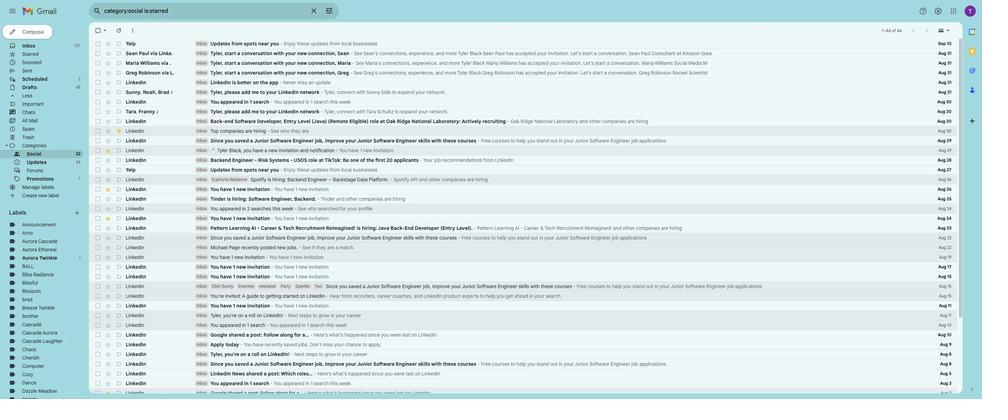 Task type: vqa. For each thing, say whether or not it's contained in the screenshot.
the topmost career‌
yes



Task type: describe. For each thing, give the bounding box(es) containing it.
aug for 18th row from the bottom of the page
[[938, 226, 946, 231]]

twinkle for breeze twinkle
[[39, 305, 55, 312]]

29 row from the top
[[89, 311, 958, 321]]

1 vertical spatial recently
[[265, 342, 283, 349]]

clear search image
[[307, 4, 321, 18]]

radiance for euphoria radiance
[[230, 177, 247, 182]]

snoozed link
[[22, 59, 42, 66]]

improve for 11th row from the top of the page
[[325, 138, 344, 144]]

inbox tyler, start a conversation with your new connection, maria - see maria's connections, experience, and more tyler black maria williams has accepted your invitation. let's start a conversation. maria williams social media m
[[197, 60, 708, 66]]

1 greg from the left
[[126, 70, 137, 76]]

risk
[[258, 157, 268, 164]]

aug for 18th row
[[939, 206, 946, 212]]

0 vertical spatial aug 29
[[938, 138, 952, 144]]

1 tinder from the left
[[211, 196, 226, 203]]

aug 5
[[941, 372, 952, 377]]

20
[[387, 157, 393, 164]]

2 spotify from the left
[[394, 177, 410, 183]]

linkedin for 22th row from the top of the page
[[126, 245, 144, 251]]

1 oak from the left
[[386, 118, 396, 125]]

inbox since you saved a junior software engineer job, improve your junior software engineer skills with these courses - free courses to help you stand out in your junior software engineer job applications ͏ ͏ ͏ ͏ ͏ ͏ ͏ ͏ ͏ ͏ ͏ ͏ ͏ ͏ ͏ ͏ ͏ ͏ ͏ ͏ ͏ ͏ ͏ ͏ ͏ ͏ ͏ ͏ ͏ ͏ ͏ ͏ ͏ ͏ ͏ ͏ ͏ ͏ for aug 8
[[197, 362, 714, 368]]

, for franny
[[136, 109, 138, 115]]

chats
[[22, 109, 35, 116]]

trash link
[[22, 134, 34, 141]]

connect for tara
[[337, 109, 355, 115]]

inbox for 8th row from the bottom
[[197, 323, 207, 328]]

happened for what's
[[338, 391, 361, 397]]

aug 31 for never miss an update ͏ ͏ ͏ ͏ ͏ ͏ ͏ ͏ ͏ ͏ ͏ ͏ ͏ ͏ ͏ ͏ ͏ ͏ ͏ ͏ ͏ ͏ ͏ ͏ ͏ ͏ ͏ ͏ ͏ ͏ ͏ ͏ ͏ ͏ ͏ ͏ ͏ ͏ ͏ ͏ ͏ ͏ ͏ ͏ ͏ ͏ ͏ ͏ ͏ ͏ ͏ ͏ ͏ ͏ ͏ ͏ ͏ ͏ ͏ ͏ ͏ ͏ ͏ ͏ ͏ ͏ ͏ ͏ ͏ ͏
[[939, 80, 952, 85]]

aug 11 for ‌
[[941, 313, 952, 319]]

is down euphoria radiance
[[227, 196, 231, 203]]

0 vertical spatial what's
[[329, 333, 344, 339]]

1 horizontal spatial they
[[316, 245, 326, 251]]

is left the better
[[232, 80, 236, 86]]

updates for aug 27
[[211, 167, 230, 173]]

0 vertical spatial for
[[340, 206, 346, 212]]

0 vertical spatial aug 10
[[939, 323, 952, 328]]

connection, for greg
[[308, 70, 336, 76]]

0 horizontal spatial role
[[309, 157, 318, 164]]

2 reimagined! from the left
[[585, 226, 612, 232]]

1 paul from the left
[[139, 50, 149, 57]]

1 vertical spatial happened
[[348, 371, 371, 378]]

10 for enjoy these updates from local businesses͏‌ ͏‌ ͏‌ ͏‌ ͏‌ ͏‌ ͏‌ ͏‌ ͏‌ ͏‌ ͏‌ ͏‌ ͏‌ ͏‌ ͏‌ ͏‌ ͏‌ ͏‌ ͏‌ ͏‌ ͏‌ ͏‌ ͏‌ ͏‌ ͏‌ ͏‌ ͏‌ ͏‌ ͏‌ ͏‌ ͏‌ ͏‌ ͏‌ ͏‌ ͏‌ ͏‌ ͏‌ ͏‌ ͏‌ ͏‌
[[948, 41, 952, 46]]

1 horizontal spatial jobs.
[[298, 342, 309, 349]]

17
[[948, 265, 952, 270]]

1 vertical spatial at
[[380, 118, 385, 125]]

since up hear
[[326, 284, 338, 290]]

sean's
[[364, 50, 378, 57]]

(remote
[[328, 118, 348, 125]]

1 vertical spatial what's
[[333, 371, 347, 378]]

app
[[269, 80, 278, 86]]

0 vertical spatial back-
[[211, 118, 225, 125]]

applications for 11th row from the top of the page
[[640, 138, 667, 144]]

0 vertical spatial hiring:
[[273, 177, 286, 183]]

appeared up today
[[220, 323, 241, 329]]

2 national from the left
[[535, 118, 553, 125]]

cascade aurora link
[[22, 330, 57, 337]]

1 vertical spatial aug 24
[[938, 216, 952, 221]]

32 row from the top
[[89, 341, 958, 350]]

2 29 from the top
[[948, 148, 952, 153]]

rocket
[[673, 70, 688, 76]]

since down 'top'
[[211, 138, 224, 144]]

all mail
[[22, 118, 38, 124]]

breeze twinkle link
[[22, 305, 55, 312]]

1 ai from the left
[[251, 226, 256, 232]]

what's
[[323, 391, 337, 397]]

post: for here's
[[250, 333, 263, 339]]

15 for since you saved a junior software engineer job, improve your junior software engineer skills with these courses - free courses to help you stand out in your junior software engineer job applications ͏ ͏ ͏ ͏ ͏ ͏ ͏ ͏ ͏ ͏ ͏ ͏ ͏ ͏ ͏ ͏ ͏ ͏ ͏ ͏ ͏ ͏ ͏ ͏ ͏ ͏ ͏ ͏ ͏ ͏ ͏ ͏ ͏ ͏ ͏ ͏ ͏ ͏
[[948, 284, 952, 289]]

saved for 34th row from the top of the page
[[235, 362, 249, 368]]

1 vertical spatial aug 29
[[939, 148, 952, 153]]

linkedin for 28th row from the bottom of the page
[[126, 128, 144, 134]]

were for what's
[[391, 333, 401, 339]]

of inside row
[[360, 157, 365, 164]]

inbox for 11th row from the top of the page
[[197, 138, 207, 144]]

expand for side
[[398, 89, 414, 96]]

1 vertical spatial shared
[[246, 371, 263, 378]]

row containing sean paul via linke.
[[89, 49, 958, 58]]

0 horizontal spatial jobs.
[[287, 245, 298, 251]]

1 vertical spatial since
[[372, 371, 384, 378]]

cozy
[[22, 372, 33, 378]]

getting
[[266, 294, 282, 300]]

inbox for second row from the bottom
[[197, 382, 207, 387]]

tyler right "📩" image
[[217, 148, 228, 154]]

linkedin for 26th row from the bottom
[[126, 148, 144, 154]]

1 vertical spatial aug 10
[[939, 333, 952, 338]]

2 maria from the left
[[338, 60, 351, 66]]

inbox linkedin news shared a post: which roles… - here's what's happened since you were last on linkedin ͏ ͏ ͏ ͏ ͏ ͏ ͏ ͏ ͏ ͏ ͏ ͏ ͏ ͏ ͏ ͏ ͏ ͏ ͏ ͏ ͏ ͏ ͏ ͏ ͏ ͏ ͏ ͏ ͏ ͏ ͏ ͏ ͏ ͏ ͏ ͏ ͏ ͏ ͏ ͏ ͏ ͏ ͏ ͏ ͏ ͏ ͏ ͏ ͏ ͏ ͏ ͏ ͏
[[197, 371, 507, 378]]

row containing greg robinson via l.
[[89, 68, 958, 78]]

aug 30 for oak ridge national laboratory and other companies are hiring ͏ ͏ ͏ ͏ ͏ ͏ ͏ ͏ ͏ ͏ ͏ ͏ ͏ ͏ ͏ ͏ ͏ ͏ ͏ ͏ ͏ ͏ ͏ ͏ ͏ ͏ ͏ ͏ ͏ ͏ ͏ ͏ ͏ ͏ ͏ ͏ ͏ ͏ ͏ ͏ ͏ ͏ ͏ ͏ ͏ ͏ ͏ ͏ ͏ ͏
[[938, 119, 952, 124]]

1 maria from the left
[[126, 60, 139, 66]]

developer
[[415, 226, 440, 232]]

aug 31 for see maria's connections, experience, and more tyler black maria williams has accepted your invitation. let's start a conversation. maria williams social media m
[[939, 60, 952, 66]]

important
[[22, 101, 44, 107]]

career‌ for aug 11
[[347, 313, 361, 319]]

linkedin for 5th row from the bottom of the page
[[126, 352, 146, 358]]

is down profile at the left
[[357, 226, 361, 232]]

systems
[[269, 157, 289, 164]]

inbox tyler, please add me to your linkedin network - tyler, connect with sunny side to expand your network. ͏ ͏ ͏ ͏ ͏ ͏ ͏ ͏ ͏ ͏ ͏ ͏ ͏ ͏ ͏ ͏ ͏ ͏ ͏ ͏ ͏ ͏ ͏ ͏ ͏ ͏ ͏ ͏ ͏ ͏ ͏ ͏ ͏ ͏ ͏ ͏ ͏ ͏ ͏ ͏ ͏ ͏ ͏ ͏ ͏ ͏ ͏ ͏ ͏ ͏ ͏ ͏ ͏
[[197, 89, 512, 96]]

inbox backend engineer - risk systems - usds role at tiktok: be one of the first 20 applicants - your job recommendations from linkedin ͏ ͏ ͏ ͏ ͏ ͏ ͏ ͏ ͏ ͏ ͏ ͏ ͏ ͏ ͏ ͏ ͏ ͏ ͏ ͏ ͏ ͏ ͏ ͏ ͏ ͏ ͏ ͏ ͏ ͏ ͏ ͏ ͏ ͏ ͏ ͏ ͏ ͏ ͏ ͏ ͏ ͏ ͏ ͏ ͏ ͏ ͏ ͏ ͏ ͏ ͏ ͏ ͏ ͏ ͏ ͏ ͏ ͏ ͏ ͏ ͏
[[197, 157, 590, 164]]

conversation for tyler, start a conversation with your new connection, maria
[[242, 60, 273, 66]]

you're for aug 8
[[225, 352, 239, 358]]

post: for here's
[[248, 391, 259, 397]]

3 maria from the left
[[486, 60, 499, 66]]

news
[[232, 371, 245, 378]]

recommendations
[[443, 157, 483, 164]]

1 vertical spatial who
[[308, 206, 317, 212]]

less button
[[0, 92, 83, 100]]

see down developer,
[[271, 128, 279, 134]]

roles…
[[297, 371, 313, 378]]

breeze
[[22, 305, 38, 312]]

tyler for maria
[[461, 60, 472, 66]]

107
[[74, 43, 81, 48]]

22 row from the top
[[89, 243, 958, 253]]

inbox tinder is hiring: software engineer, backend. - tinder and other companies are hiring ͏ ͏ ͏ ͏ ͏ ͏ ͏ ͏ ͏ ͏ ͏ ͏ ͏ ͏ ͏ ͏ ͏ ͏ ͏ ͏ ͏ ͏ ͏ ͏ ͏ ͏ ͏ ͏ ͏ ͏ ͏ ͏ ͏ ͏ ͏ ͏ ͏ ͏ ͏ ͏ ͏ ͏ ͏ ͏ ͏ ͏ ͏ ͏ ͏ ͏ ͏ ͏ ͏ ͏ ͏ ͏ ͏ ͏ ͏ ͏ ͏
[[197, 196, 481, 203]]

inbox pattern learning ai - career & tech recruitment reimagined! is hiring: java back-end developer (entry level). - pattern learning ai - career & tech recruitment reimagined! and other companies are hiring ͏ ͏ ͏ ͏ ͏ ͏ ͏ ͏ ͏ ͏ ͏ ͏ ͏ ͏ ͏ ͏ ͏ ͏ ͏ ͏ ͏ ͏ ͏ ͏ ͏ ͏ ͏ ͏ ͏ ͏ ͏ ͏ ͏ ͏ ͏
[[197, 226, 726, 232]]

1 reimagined! from the left
[[326, 226, 356, 232]]

inbox for 37th row from the bottom of the page
[[197, 41, 207, 46]]

4 greg from the left
[[639, 70, 650, 76]]

usds
[[294, 157, 307, 164]]

arno link
[[22, 230, 33, 237]]

1 horizontal spatial tara
[[367, 109, 376, 115]]

36 row from the top
[[89, 379, 958, 389]]

is down risk
[[268, 177, 271, 183]]

scheduled link
[[22, 76, 47, 82]]

invitation. for paul
[[548, 50, 570, 57]]

appeared up the end
[[220, 99, 243, 105]]

since you saved a junior software engineer job, improve your junior software engineer skills with these courses - free courses to help you stand out in your junior software engineer job applications ͏ ͏ ͏ ͏ ͏ ͏ ͏ ͏ ͏ ͏ ͏ ͏ ͏ ͏ ͏ ͏ ͏ ͏ ͏ ͏ ͏ ͏ ͏ ͏ ͏ ͏ ͏ ͏ ͏ ͏ ͏ ͏ ͏ ͏ ͏ ͏ ͏ ͏
[[326, 284, 810, 290]]

sep
[[939, 41, 947, 46]]

aurora up laughter
[[43, 330, 57, 337]]

2 44 from the left
[[897, 28, 902, 33]]

2 inside "tara , franny 2"
[[156, 109, 159, 115]]

aug for 12th row from the bottom
[[940, 284, 947, 289]]

last for what's
[[396, 391, 404, 397]]

aug for 3rd row from the bottom
[[941, 372, 949, 377]]

labels navigation
[[0, 22, 89, 400]]

see down backend.
[[298, 206, 307, 212]]

developer,
[[257, 118, 283, 125]]

25 row from the top
[[89, 272, 958, 282]]

gmail image
[[22, 4, 60, 18]]

1 31 from the top
[[948, 51, 952, 56]]

spam
[[22, 126, 35, 132]]

aug 26 for spotify is hiring: backend engineer – backstage data platform. - spotify api and other companies are hiring ͏ ͏ ͏ ͏ ͏ ͏ ͏ ͏ ͏ ͏ ͏ ͏ ͏ ͏ ͏ ͏ ͏ ͏ ͏ ͏ ͏ ͏ ͏ ͏ ͏ ͏ ͏ ͏ ͏ ͏ ͏ ͏ ͏ ͏ ͏ ͏ ͏ ͏ ͏ ͏ ͏ ͏ ͏ ͏ ͏ ͏ ͏ ͏ ͏ ͏ ͏ ͏ ͏ ͏ ͏ ͏ ͏ ͏ ͏
[[939, 177, 952, 182]]

2 pattern from the left
[[478, 226, 494, 232]]

2 horizontal spatial ,
[[156, 89, 157, 95]]

all mail link
[[22, 118, 38, 124]]

notification
[[310, 148, 335, 154]]

1 vertical spatial 3
[[950, 382, 952, 387]]

actively
[[462, 118, 482, 125]]

last for what's
[[403, 333, 410, 339]]

inbox for 28th row from the bottom of the page
[[197, 129, 207, 134]]

spam link
[[22, 126, 35, 132]]

2 oak from the left
[[511, 118, 520, 125]]

an
[[309, 80, 314, 86]]

32
[[76, 152, 81, 157]]

sent link
[[22, 68, 32, 74]]

1 vertical spatial the
[[367, 157, 375, 164]]

linkedin for 25th row from the bottom of the page
[[126, 157, 146, 164]]

you're for aug 11
[[223, 313, 237, 319]]

tara , franny 2
[[126, 109, 159, 115]]

1 recruitment from the left
[[296, 226, 325, 232]]

28
[[947, 158, 952, 163]]

2 vertical spatial 3
[[950, 391, 952, 397]]

1 spotify from the left
[[251, 177, 267, 183]]

15 row from the top
[[89, 175, 958, 185]]

refresh image
[[115, 27, 122, 34]]

0 horizontal spatial hiring:
[[232, 196, 247, 203]]

1 national from the left
[[412, 118, 432, 125]]

appeared down which
[[283, 381, 305, 387]]

34 row from the top
[[89, 360, 958, 370]]

31 row from the top
[[89, 331, 958, 341]]

appeared up entry
[[283, 99, 305, 105]]

stand for 11th row from the top of the page
[[537, 138, 549, 144]]

better
[[237, 80, 252, 86]]

1 sean from the left
[[126, 50, 138, 57]]

shared for here's
[[229, 333, 245, 339]]

1 horizontal spatial backend
[[288, 177, 307, 183]]

brother link
[[22, 314, 39, 320]]

week for aug 3
[[340, 381, 351, 387]]

follow for here's what's happened since you were last on linkedin ͏ ͏ ͏ ͏ ͏ ͏ ͏ ͏ ͏ ͏ ͏ ͏ ͏ ͏ ͏ ͏ ͏ ͏ ͏ ͏ ͏ ͏ ͏ ͏ ͏ ͏ ͏ ͏ ͏ ͏ ͏ ͏ ͏ ͏ ͏ ͏ ͏ ͏ ͏ ͏ ͏ ͏ ͏ ͏ ͏ ͏ ͏ ͏ ͏ ͏ ͏ ͏ ͏
[[264, 333, 279, 339]]

aug for 32th row from the top of the page
[[941, 343, 949, 348]]

2 career from the left
[[524, 226, 539, 232]]

tyler, for row containing sunny
[[211, 89, 223, 96]]

33 row from the top
[[89, 350, 958, 360]]

inbox link
[[22, 43, 35, 49]]

week down engineer,
[[282, 206, 293, 212]]

since down apply
[[211, 362, 224, 368]]

1 tech from the left
[[283, 226, 294, 232]]

aug for 22th row from the top of the page
[[939, 245, 947, 251]]

aug for 5th row from the bottom of the page
[[941, 352, 949, 358]]

enjoy for sep 10
[[284, 41, 296, 47]]

dance
[[22, 381, 36, 387]]

linkedin for 12th row from the bottom
[[126, 284, 144, 290]]

which
[[281, 371, 296, 378]]

17 row from the top
[[89, 195, 958, 204]]

local for aug 27
[[342, 167, 352, 173]]

23 row from the top
[[89, 253, 958, 263]]

2 vertical spatial at
[[319, 157, 324, 164]]

spots for aug 27
[[244, 167, 257, 173]]

1 horizontal spatial role
[[370, 118, 379, 125]]

bliss radiance
[[22, 272, 54, 278]]

3 greg from the left
[[483, 70, 493, 76]]

aug for 8th row from the bottom
[[939, 323, 947, 328]]

drafts
[[22, 84, 37, 91]]

connections, for maria's
[[383, 60, 411, 66]]

recruiting
[[483, 118, 506, 125]]

28 row from the top
[[89, 302, 958, 311]]

linkedin for 32th row from the top of the page
[[126, 342, 146, 349]]

1 44 from the left
[[887, 28, 891, 33]]

snoozed
[[22, 59, 42, 66]]

posted
[[260, 245, 276, 251]]

0 horizontal spatial miss
[[297, 80, 307, 86]]

(entry
[[441, 226, 456, 232]]

0 vertical spatial at
[[677, 50, 682, 57]]

week for aug 10
[[336, 323, 347, 329]]

35 row from the top
[[89, 370, 958, 379]]

2 sean from the left
[[338, 50, 349, 57]]

1 inbox since you saved a junior software engineer job, improve your junior software engineer skills with these courses - free courses to help you stand out in your junior software engineer job applications ͏ ͏ ͏ ͏ ͏ ͏ ͏ ͏ ͏ ͏ ͏ ͏ ͏ ͏ ͏ ͏ ͏ ͏ ͏ ͏ ͏ ͏ ͏ ͏ ͏ ͏ ͏ ͏ ͏ ͏ ͏ ͏ ͏ ͏ ͏ ͏ ͏ ͏ from the top
[[197, 138, 714, 144]]

updates inside labels navigation
[[27, 160, 47, 166]]

2 tinder from the left
[[321, 196, 335, 203]]

4 sean from the left
[[629, 50, 640, 57]]

2 horizontal spatial sunny
[[367, 89, 380, 96]]

aug 27
[[938, 167, 952, 173]]

hear
[[330, 294, 341, 300]]

1 vertical spatial last
[[406, 371, 414, 378]]

two
[[315, 284, 322, 289]]

one
[[350, 157, 359, 164]]

see left sean's
[[354, 50, 363, 57]]

18 row from the top
[[89, 204, 958, 214]]

platform.
[[369, 177, 389, 183]]

0 vertical spatial here's
[[314, 333, 328, 339]]

inbox for first row from the bottom
[[197, 391, 207, 397]]

1 & from the left
[[278, 226, 282, 232]]

12 row from the top
[[89, 146, 958, 156]]

0 horizontal spatial tara
[[126, 109, 136, 115]]

social inside labels navigation
[[27, 151, 41, 157]]

scientist
[[689, 70, 708, 76]]

next for aug 11
[[288, 313, 298, 319]]

2 vertical spatial 10
[[948, 333, 952, 338]]

1 williams from the left
[[140, 60, 160, 66]]

1 pattern from the left
[[211, 226, 228, 232]]

1 learning from the left
[[229, 226, 250, 232]]

level).
[[457, 226, 473, 232]]

more image
[[129, 27, 136, 34]]

26 for spotify api and other companies are hiring ͏ ͏ ͏ ͏ ͏ ͏ ͏ ͏ ͏ ͏ ͏ ͏ ͏ ͏ ͏ ͏ ͏ ͏ ͏ ͏ ͏ ͏ ͏ ͏ ͏ ͏ ͏ ͏ ͏ ͏ ͏ ͏ ͏ ͏ ͏ ͏ ͏ ͏ ͏ ͏ ͏ ͏ ͏ ͏ ͏ ͏ ͏ ͏ ͏ ͏ ͏ ͏ ͏ ͏ ͏ ͏ ͏ ͏ ͏
[[948, 177, 952, 182]]

more for greg
[[445, 70, 457, 76]]

2 greg from the left
[[338, 70, 349, 76]]

maria williams via .
[[126, 60, 171, 66]]

16 row from the top
[[89, 185, 958, 195]]

1 vertical spatial post:
[[268, 371, 280, 378]]

coaches,
[[393, 294, 413, 300]]

linkedin for 29th row from the bottom
[[126, 118, 146, 125]]

computer
[[22, 364, 44, 370]]

laughter
[[43, 339, 63, 345]]

inbox for 5th row from the bottom of the page
[[197, 352, 207, 358]]

announcement
[[22, 222, 56, 228]]

1 vertical spatial aug 3
[[941, 391, 952, 397]]

aurora twinkle
[[22, 255, 57, 262]]

create
[[22, 193, 37, 199]]

skills for 11th row from the top of the page
[[418, 138, 430, 144]]

blossom
[[22, 289, 41, 295]]

appeared down started
[[279, 323, 301, 329]]

0 vertical spatial aug 3
[[941, 382, 952, 387]]

arno
[[22, 230, 33, 237]]

greg's
[[363, 70, 378, 76]]

1 row from the top
[[89, 39, 958, 49]]

27 row from the top
[[89, 292, 958, 302]]

updates link
[[27, 160, 47, 166]]

aug for 13th row from the bottom of the page
[[939, 275, 947, 280]]

1 vertical spatial miss
[[323, 342, 333, 349]]

saved left don't
[[284, 342, 297, 349]]

1 horizontal spatial social
[[674, 60, 688, 66]]

aurora for aurora ethereal
[[22, 247, 37, 253]]

1 vertical spatial 24
[[947, 216, 952, 221]]

3 williams from the left
[[655, 60, 673, 66]]

businesses͏‌ for aug 27
[[353, 167, 378, 173]]

sparkle
[[296, 284, 310, 289]]

improve up product
[[433, 284, 450, 290]]

apply.
[[369, 342, 382, 349]]

inbox for 23th row from the top
[[197, 255, 207, 260]]

2 horizontal spatial 2
[[247, 206, 250, 212]]

0 horizontal spatial sunny
[[126, 89, 141, 95]]

toggle split pane mode image
[[938, 27, 945, 34]]

job, for 11th row from the top of the page
[[315, 138, 324, 144]]

linkedin for 8th row from the bottom
[[126, 323, 144, 329]]

9 row from the top
[[89, 117, 958, 126]]

network for tyler, connect with tara schultz to expand your network. ͏ ͏ ͏ ͏ ͏ ͏ ͏ ͏ ͏ ͏ ͏ ͏ ͏ ͏ ͏ ͏ ͏ ͏ ͏ ͏ ͏ ͏ ͏ ͏ ͏ ͏ ͏ ͏ ͏ ͏ ͏ ͏ ͏ ͏ ͏ ͏ ͏ ͏ ͏ ͏ ͏ ͏ ͏ ͏ ͏ ͏ ͏ ͏ ͏ ͏ ͏ ͏
[[300, 109, 320, 115]]

2 ridge from the left
[[521, 118, 533, 125]]

1 aug 31 from the top
[[939, 51, 952, 56]]

2 recruitment from the left
[[557, 226, 584, 232]]

inbox for 24th row
[[197, 265, 207, 270]]

cascade for cascade laughter
[[22, 339, 42, 345]]

14 row from the top
[[89, 165, 958, 175]]

tyler, for 9th row from the bottom
[[211, 313, 222, 319]]

help for 11th row from the top of the page
[[517, 138, 526, 144]]

26 row from the top
[[89, 282, 958, 292]]

2 robinson from the left
[[495, 70, 515, 76]]

5 row from the top
[[89, 78, 958, 88]]

1 horizontal spatial back-
[[391, 226, 405, 232]]

new inside manage labels create new label
[[38, 193, 47, 199]]

inbox for 21th row from the top of the page
[[197, 236, 207, 241]]

31 for tyler, connect with sunny side to expand your network. ͏ ͏ ͏ ͏ ͏ ͏ ͏ ͏ ͏ ͏ ͏ ͏ ͏ ͏ ͏ ͏ ͏ ͏ ͏ ͏ ͏ ͏ ͏ ͏ ͏ ͏ ͏ ͏ ͏ ͏ ͏ ͏ ͏ ͏ ͏ ͏ ͏ ͏ ͏ ͏ ͏ ͏ ͏ ͏ ͏ ͏ ͏ ͏ ͏ ͏ ͏ ͏ ͏
[[948, 90, 952, 95]]

shared for here's
[[228, 391, 243, 397]]

starred
[[22, 51, 39, 57]]

engineer,
[[271, 196, 293, 203]]

19 row from the top
[[89, 214, 958, 224]]

sent
[[22, 68, 32, 74]]

computer link
[[22, 364, 44, 370]]

career‌ for aug 8
[[353, 352, 368, 358]]

java
[[378, 226, 390, 232]]

end
[[225, 118, 234, 125]]

labels
[[41, 185, 54, 191]]

aug for row containing greg robinson via l.
[[939, 70, 947, 75]]



Task type: locate. For each thing, give the bounding box(es) containing it.
accepted for paul
[[515, 50, 536, 57]]

1 horizontal spatial tech
[[545, 226, 556, 232]]

main content containing yelp
[[89, 22, 963, 400]]

0 vertical spatial next
[[288, 313, 298, 319]]

5
[[950, 372, 952, 377]]

enjoy for aug 27
[[284, 167, 296, 173]]

week
[[340, 99, 351, 105], [282, 206, 293, 212], [336, 323, 347, 329], [340, 381, 351, 387]]

more down inbox tyler, start a conversation with your new connection, maria - see maria's connections, experience, and more tyler black maria williams has accepted your invitation. let's start a conversation. maria williams social media m
[[445, 70, 457, 76]]

48
[[76, 85, 81, 90]]

inbox inside inbox you appeared in 2 searches this week - see who searched for your profile ͏ ͏ ͏ ͏ ͏ ͏ ͏ ͏ ͏ ͏ ͏ ͏ ͏ ͏ ͏ ͏ ͏ ͏ ͏ ͏ ͏ ͏ ͏ ͏ ͏ ͏ ͏ ͏ ͏ ͏ ͏ ͏ ͏ ͏ ͏ ͏ ͏ ͏ ͏ ͏ ͏ ͏ ͏ ͏ ͏ ͏ ͏ ͏ ͏ ͏ ͏ ͏ ͏ ͏ ͏ ͏ ͏ ͏ ͏ ͏ ͏ ͏ ͏
[[197, 206, 207, 212]]

robinson
[[139, 70, 161, 76], [495, 70, 515, 76], [651, 70, 672, 76]]

inbox inside 'inbox tyler, start a conversation with your new connection, sean - see sean's connections, experience, and more tyler black sean paul has accepted your invitation. let's start a conversation. sean paul consultant at amazon grea'
[[197, 51, 207, 56]]

linkedin for 19th row from the bottom
[[126, 216, 146, 222]]

along for here's what's happened since you were last on linkedin ͏ ͏ ͏ ͏ ͏ ͏ ͏ ͏ ͏ ͏ ͏ ͏ ͏ ͏ ͏ ͏ ͏ ͏ ͏ ͏ ͏ ͏ ͏ ͏ ͏ ͏ ͏ ͏ ͏ ͏ ͏ ͏ ͏ ͏ ͏ ͏ ͏ ͏ ͏ ͏ ͏ ͏ ͏ ͏ ͏ ͏ ͏ ͏ ͏ ͏ ͏ ͏ ͏
[[280, 333, 293, 339]]

settings image
[[935, 7, 943, 15]]

hiring
[[636, 118, 649, 125], [254, 128, 266, 134], [476, 177, 488, 183], [393, 196, 405, 203], [670, 226, 682, 232]]

2 connection, from the top
[[308, 60, 336, 66]]

3 row from the top
[[89, 58, 958, 68]]

2 vertical spatial happened
[[338, 391, 361, 397]]

cozy link
[[22, 372, 33, 378]]

connections, up the maria's
[[380, 50, 408, 57]]

7 row from the top
[[89, 97, 958, 107]]

oak right recruiting
[[511, 118, 520, 125]]

a
[[242, 294, 245, 300]]

0 vertical spatial you're
[[223, 313, 237, 319]]

1 vertical spatial conversation.
[[611, 60, 641, 66]]

aurora up ball
[[22, 255, 38, 262]]

0 vertical spatial twinkle
[[39, 255, 57, 262]]

26 up 25
[[947, 187, 952, 192]]

inbox updates from spots near you - enjoy these updates from local businesses͏‌ ͏‌ ͏‌ ͏‌ ͏‌ ͏‌ ͏‌ ͏‌ ͏‌ ͏‌ ͏‌ ͏‌ ͏‌ ͏‌ ͏‌ ͏‌ ͏‌ ͏‌ ͏‌ ͏‌ ͏‌ ͏‌ ͏‌ ͏‌ ͏‌ ͏‌ ͏‌ ͏‌ ͏‌ ͏‌ ͏‌ ͏‌ ͏‌ ͏‌ ͏‌ ͏‌ ͏‌ ͏‌ ͏‌ ͏‌ down usds
[[197, 167, 426, 173]]

0 vertical spatial connect
[[337, 89, 355, 96]]

1 vertical spatial updates
[[311, 167, 329, 173]]

2 30 from the top
[[947, 109, 952, 114]]

happened for what's
[[345, 333, 367, 339]]

happened up chance
[[345, 333, 367, 339]]

inbox you appeared in 1 search - you appeared in 1 search this week ͏ ͏ ͏ ͏ ͏ ͏ ͏ ͏ ͏ ͏ ͏ ͏ ͏ ͏ ͏ ͏ ͏ ͏ ͏ ͏ ͏ ͏ ͏ ͏ ͏ ͏ ͏ ͏ ͏ ͏ ͏ ͏ ͏ ͏ ͏ ͏ ͏ ͏ ͏ ͏ ͏ ͏ ͏ ͏ ͏ ͏ ͏ ͏ ͏ ͏ ͏ ͏ ͏ ͏ ͏ ͏ ͏ ͏ ͏ ͏ ͏ ͏ ͏ for aug 3
[[197, 381, 429, 387]]

0 horizontal spatial national
[[412, 118, 432, 125]]

1 yelp from the top
[[126, 41, 136, 47]]

since down inbox linkedin news shared a post: which roles… - here's what's happened since you were last on linkedin ͏ ͏ ͏ ͏ ͏ ͏ ͏ ͏ ͏ ͏ ͏ ͏ ͏ ͏ ͏ ͏ ͏ ͏ ͏ ͏ ͏ ͏ ͏ ͏ ͏ ͏ ͏ ͏ ͏ ͏ ͏ ͏ ͏ ͏ ͏ ͏ ͏ ͏ ͏ ͏ ͏ ͏ ͏ ͏ ͏ ͏ ͏ ͏ ͏ ͏ ͏ ͏ ͏
[[362, 391, 374, 397]]

0 vertical spatial 24
[[948, 206, 952, 212]]

0 vertical spatial of
[[892, 28, 896, 33]]

aug 24 up aug 23
[[938, 216, 952, 221]]

yelp for sep
[[126, 41, 136, 47]]

1 aug 8 from the top
[[941, 352, 952, 358]]

end
[[405, 226, 414, 232]]

10 row from the top
[[89, 126, 958, 136]]

2 paul from the left
[[496, 50, 505, 57]]

2 tech from the left
[[545, 226, 556, 232]]

2 spots from the top
[[244, 167, 257, 173]]

0 horizontal spatial learning
[[229, 226, 250, 232]]

hiring: down systems
[[273, 177, 286, 183]]

1 vertical spatial jobs.
[[298, 342, 309, 349]]

1 vertical spatial here's
[[318, 371, 332, 378]]

roll for aug 8
[[252, 352, 259, 358]]

guide
[[247, 294, 259, 300]]

row
[[89, 39, 958, 49], [89, 49, 958, 58], [89, 58, 958, 68], [89, 68, 958, 78], [89, 78, 958, 88], [89, 88, 958, 97], [89, 97, 958, 107], [89, 107, 958, 117], [89, 117, 958, 126], [89, 126, 958, 136], [89, 136, 958, 146], [89, 146, 958, 156], [89, 156, 958, 165], [89, 165, 958, 175], [89, 175, 958, 185], [89, 185, 958, 195], [89, 195, 958, 204], [89, 204, 958, 214], [89, 214, 958, 224], [89, 224, 958, 234], [89, 234, 958, 243], [89, 243, 958, 253], [89, 253, 958, 263], [89, 263, 958, 272], [89, 272, 958, 282], [89, 282, 958, 292], [89, 292, 958, 302], [89, 302, 958, 311], [89, 311, 958, 321], [89, 321, 958, 331], [89, 331, 958, 341], [89, 341, 958, 350], [89, 350, 958, 360], [89, 360, 958, 370], [89, 370, 958, 379], [89, 379, 958, 389], [89, 389, 958, 399]]

Search mail text field
[[104, 8, 306, 15]]

1 horizontal spatial recruitment
[[557, 226, 584, 232]]

less
[[22, 93, 32, 99]]

aug for 10th row from the bottom
[[940, 304, 948, 309]]

invitation
[[279, 148, 299, 154], [374, 148, 394, 154], [247, 187, 270, 193], [309, 187, 329, 193], [247, 216, 270, 222], [309, 216, 329, 222], [245, 255, 265, 261], [304, 255, 324, 261], [247, 264, 270, 271], [309, 264, 329, 271], [247, 274, 270, 280], [309, 274, 329, 280], [247, 303, 270, 310], [309, 303, 329, 310]]

2 ai from the left
[[515, 226, 520, 232]]

None checkbox
[[95, 50, 101, 57], [95, 70, 101, 76], [95, 79, 101, 86], [95, 108, 101, 115], [95, 128, 101, 135], [95, 138, 101, 145], [95, 157, 101, 164], [95, 167, 101, 174], [95, 206, 101, 213], [95, 254, 101, 261], [95, 293, 101, 300], [95, 303, 101, 310], [95, 313, 101, 320], [95, 342, 101, 349], [95, 352, 101, 359], [95, 371, 101, 378], [95, 50, 101, 57], [95, 70, 101, 76], [95, 79, 101, 86], [95, 108, 101, 115], [95, 128, 101, 135], [95, 138, 101, 145], [95, 157, 101, 164], [95, 167, 101, 174], [95, 206, 101, 213], [95, 254, 101, 261], [95, 293, 101, 300], [95, 303, 101, 310], [95, 313, 101, 320], [95, 342, 101, 349], [95, 352, 101, 359], [95, 371, 101, 378]]

1 vertical spatial via
[[161, 60, 168, 66]]

2 local from the top
[[342, 167, 352, 173]]

inbox tyler, you're on a roll on linkedin! - next steps to grow in your career‌ ‌ ‌ ‌ ‌ ‌ ‌ ‌ ‌ ‌ ‌ ‌ ‌ ‌ ‌ ‌ ‌ ‌ ‌ ‌ ‌ ‌ ‌ ‌ ‌ ‌ ‌ ‌ ‌ ‌ ‌ ‌ ‌ ‌ ‌ ‌ ‌ ‌ ‌ ‌ ‌ ‌ ‌ ‌ ‌ ‌ ‌ ‌ ‌ ‌ ‌ ‌ ‌ ‌ ‌ ‌ ‌ ‌ ‌ ‌ ‌ ‌ ‌ ‌ for aug 8
[[197, 352, 446, 358]]

businesses͏‌ for sep 10
[[353, 41, 378, 47]]

aug for 24th row
[[939, 265, 947, 270]]

1 ridge from the left
[[397, 118, 411, 125]]

appeared down euphoria radiance
[[220, 206, 241, 212]]

aug 8 up aug 5
[[941, 362, 952, 367]]

aug 3
[[941, 382, 952, 387], [941, 391, 952, 397]]

2 yelp from the top
[[126, 167, 136, 173]]

2 vertical spatial via
[[162, 70, 169, 76]]

a… left here's
[[297, 391, 303, 397]]

2 left searches
[[247, 206, 250, 212]]

saved up recruiters,
[[349, 284, 362, 290]]

0 horizontal spatial who
[[281, 128, 290, 134]]

linkedin for 18th row from the bottom of the page
[[126, 226, 146, 232]]

1 vertical spatial aug 22
[[939, 245, 952, 251]]

inbox tyler, start a conversation with your new connection, sean - see sean's connections, experience, and more tyler black sean paul has accepted your invitation. let's start a conversation. sean paul consultant at amazon grea
[[197, 50, 712, 57]]

don't
[[310, 342, 322, 349]]

1 vertical spatial invitation.
[[561, 60, 582, 66]]

oak down schultz at the top left of the page
[[386, 118, 396, 125]]

please up the end
[[225, 109, 240, 115]]

jobs. left don't
[[298, 342, 309, 349]]

inbox inside inbox tyler, start a conversation with your new connection, greg - see greg's connections, experience, and more tyler black greg robinson has accepted your invitation. let's start a conversation. greg robinson rocket scientist
[[197, 70, 207, 75]]

tyler for sean
[[458, 50, 469, 57]]

0 vertical spatial updates
[[211, 41, 230, 47]]

2 inbox you appeared in 1 search - you appeared in 1 search this week ͏ ͏ ͏ ͏ ͏ ͏ ͏ ͏ ͏ ͏ ͏ ͏ ͏ ͏ ͏ ͏ ͏ ͏ ͏ ͏ ͏ ͏ ͏ ͏ ͏ ͏ ͏ ͏ ͏ ͏ ͏ ͏ ͏ ͏ ͏ ͏ ͏ ͏ ͏ ͏ ͏ ͏ ͏ ͏ ͏ ͏ ͏ ͏ ͏ ͏ ͏ ͏ ͏ ͏ ͏ ͏ ͏ ͏ ͏ ͏ ͏ ͏ ͏ from the top
[[197, 323, 426, 329]]

1 robinson from the left
[[139, 70, 161, 76]]

experience, for sean's
[[409, 50, 435, 57]]

linkedin for 18th row
[[126, 206, 144, 212]]

cascade laughter
[[22, 339, 63, 345]]

aug for second row from the bottom
[[941, 382, 949, 387]]

inbox inside inbox you're invited: a guide to getting started on linkedin - hear from recruiters, career coaches, and linkedin product experts to help you get ahead in your search ‌ ‌ ‌ ‌ ‌ ‌ ‌ ‌ ‌ ‌ ‌ ‌ ‌ ‌ ‌ ‌ ‌ ‌ ‌ ‌ ‌ ‌ ‌ ‌ ‌ ‌ ‌ ‌
[[197, 294, 207, 299]]

0 vertical spatial steps
[[300, 313, 312, 319]]

michael
[[211, 245, 228, 251]]

2 connect from the top
[[337, 109, 355, 115]]

inbox inside inbox google shared a post: follow along for a… - here's what's happened since you were last on linkedin ͏ ͏ ͏ ͏ ͏ ͏ ͏ ͏ ͏ ͏ ͏ ͏ ͏ ͏ ͏ ͏ ͏ ͏ ͏ ͏ ͏ ͏ ͏ ͏ ͏ ͏ ͏ ͏ ͏ ͏ ͏ ͏ ͏ ͏ ͏ ͏ ͏ ͏ ͏ ͏ ͏ ͏ ͏ ͏ ͏ ͏ ͏ ͏ ͏ ͏ ͏ ͏ ͏ ͏ ͏ ͏ ͏ ͏ ͏ ͏ ͏ ͏ ͏ ͏ ͏ ͏ ͏ ͏ ͏
[[197, 391, 207, 397]]

searched
[[318, 206, 339, 212]]

, for noah
[[141, 89, 142, 95]]

0 horizontal spatial at
[[319, 157, 324, 164]]

at down schultz at the top left of the page
[[380, 118, 385, 125]]

linkedin for 10th row from the bottom
[[126, 303, 146, 310]]

1 inbox updates from spots near you - enjoy these updates from local businesses͏‌ ͏‌ ͏‌ ͏‌ ͏‌ ͏‌ ͏‌ ͏‌ ͏‌ ͏‌ ͏‌ ͏‌ ͏‌ ͏‌ ͏‌ ͏‌ ͏‌ ͏‌ ͏‌ ͏‌ ͏‌ ͏‌ ͏‌ ͏‌ ͏‌ ͏‌ ͏‌ ͏‌ ͏‌ ͏‌ ͏‌ ͏‌ ͏‌ ͏‌ ͏‌ ͏‌ ͏‌ ͏‌ ͏‌ ͏‌ from the top
[[197, 41, 426, 47]]

4 maria from the left
[[642, 60, 654, 66]]

1 horizontal spatial spotify
[[394, 177, 410, 183]]

inbox you have 1 new invitation - you have 1 new invitation ͏ ͏ ͏ ͏ ͏ ͏ ͏ ͏ ͏ ͏ ͏ ͏ ͏ ͏ ͏ ͏ ͏ ͏ ͏ ͏ ͏ ͏ ͏ ͏ ͏ ͏ ͏ ͏ ͏ ͏ ͏ ͏ ͏ ͏ ͏ ͏ ͏ ͏ ͏ ͏ ͏ ͏ ͏ ͏ ͏ ͏ ͏ ͏ ͏ ͏ ͏ ͏ ͏ ͏ ͏ ͏ ͏ ͏ ͏ ͏ ͏ ͏ ͏ ͏ ͏ ͏ ͏ ͏ ͏ ͏ ͏ ͏ ͏ ͏ ͏ ͏ ͏ ͏ ͏ ͏ ͏ ͏ ͏ ͏ ͏ ͏ ͏ ͏
[[197, 187, 439, 193], [197, 216, 439, 222]]

let's for sean
[[571, 50, 582, 57]]

34
[[76, 160, 81, 165]]

bliss radiance link
[[22, 272, 54, 278]]

schultz
[[377, 109, 394, 115]]

manage labels link
[[22, 185, 54, 191]]

aug for seventh row from the top
[[938, 99, 946, 105]]

oak
[[386, 118, 396, 125], [511, 118, 520, 125]]

since up inbox google shared a post: follow along for a… - here's what's happened since you were last on linkedin ͏ ͏ ͏ ͏ ͏ ͏ ͏ ͏ ͏ ͏ ͏ ͏ ͏ ͏ ͏ ͏ ͏ ͏ ͏ ͏ ͏ ͏ ͏ ͏ ͏ ͏ ͏ ͏ ͏ ͏ ͏ ͏ ͏ ͏ ͏ ͏ ͏ ͏ ͏ ͏ ͏ ͏ ͏ ͏ ͏ ͏ ͏ ͏ ͏ ͏ ͏ ͏ ͏ ͏ ͏ ͏ ͏ ͏ ͏ ͏ ͏ ͏ ͏ ͏ ͏ ͏ ͏ ͏ ͏
[[372, 371, 384, 378]]

twinkle right breeze
[[39, 305, 55, 312]]

inbox inside inbox top companies are hiring - see who they are ‌ ‌ ‌ ‌ ‌ ‌ ‌ ‌ ‌ ‌ ‌ ‌ ‌ ‌ ‌ ‌ ‌ ‌ ‌ ‌ ‌ ‌ ‌ ‌ ‌ ‌ ‌ ‌ ‌ ‌ ‌ ‌ ‌ ‌ ‌ ‌ ‌ ‌ ‌ ‌ ‌ ‌ ‌ ‌ ‌ ‌ ‌ ‌ ‌ ‌ ‌ ‌ ‌ ‌ ‌ ‌ ‌ ‌ ‌ ‌ ‌ ‌ ‌ ‌ ‌ ‌ ‌ ‌ ‌ ‌ ‌ ‌
[[197, 129, 207, 134]]

job for 11th row from the top of the page
[[632, 138, 639, 144]]

black for greg
[[470, 70, 482, 76]]

30 for oak ridge national laboratory and other companies are hiring ͏ ͏ ͏ ͏ ͏ ͏ ͏ ͏ ͏ ͏ ͏ ͏ ͏ ͏ ͏ ͏ ͏ ͏ ͏ ͏ ͏ ͏ ͏ ͏ ͏ ͏ ͏ ͏ ͏ ͏ ͏ ͏ ͏ ͏ ͏ ͏ ͏ ͏ ͏ ͏ ͏ ͏ ͏ ͏ ͏ ͏ ͏ ͏ ͏ ͏
[[947, 119, 952, 124]]

paul
[[139, 50, 149, 57], [496, 50, 505, 57], [641, 50, 651, 57]]

3 paul from the left
[[641, 50, 651, 57]]

side
[[381, 89, 391, 96]]

3 inbox you have 1 new invitation - you have 1 new invitation ͏ ͏ ͏ ͏ ͏ ͏ ͏ ͏ ͏ ͏ ͏ ͏ ͏ ͏ ͏ ͏ ͏ ͏ ͏ ͏ ͏ ͏ ͏ ͏ ͏ ͏ ͏ ͏ ͏ ͏ ͏ ͏ ͏ ͏ ͏ ͏ ͏ ͏ ͏ ͏ ͏ ͏ ͏ ͏ ͏ ͏ ͏ ͏ ͏ ͏ ͏ ͏ ͏ ͏ ͏ ͏ ͏ ͏ ͏ ͏ ͏ ͏ ͏ ͏ ͏ ͏ ͏ from the top
[[197, 274, 412, 280]]

recently right page
[[241, 245, 259, 251]]

0 vertical spatial miss
[[297, 80, 307, 86]]

via left l.
[[162, 70, 169, 76]]

tyler, for 5th row from the bottom of the page
[[211, 352, 223, 358]]

aug 31 for see greg's connections, experience, and more tyler black greg robinson has accepted your invitation. let's start a conversation. greg robinson rocket scientist
[[939, 70, 952, 75]]

1 vertical spatial they
[[316, 245, 326, 251]]

what's up what's
[[333, 371, 347, 378]]

1 horizontal spatial 2
[[156, 109, 159, 115]]

inbox inside inbox back-end software developer, entry level (java) (remote eligible) role at oak ridge national laboratory: actively recruiting - oak ridge national laboratory and other companies are hiring ͏ ͏ ͏ ͏ ͏ ͏ ͏ ͏ ͏ ͏ ͏ ͏ ͏ ͏ ͏ ͏ ͏ ͏ ͏ ͏ ͏ ͏ ͏ ͏ ͏ ͏ ͏ ͏ ͏ ͏ ͏ ͏ ͏ ͏ ͏ ͏ ͏ ͏ ͏ ͏ ͏ ͏ ͏ ͏ ͏ ͏ ͏ ͏ ͏ ͏
[[197, 119, 207, 124]]

week up inbox google shared a post: follow along for a… - here's what's happened since you were last on linkedin ͏ ͏ ͏ ͏ ͏ ͏ ͏ ͏ ͏ ͏ ͏ ͏ ͏ ͏ ͏ ͏ ͏ ͏ ͏ ͏ ͏ ͏ ͏ ͏ ͏ ͏ ͏ ͏ ͏ ͏ ͏ ͏ ͏ ͏ ͏ ͏ ͏ ͏ ͏ ͏ ͏ ͏ ͏ ͏ ͏ ͏ ͏ ͏ ͏ ͏ ͏ ͏ ͏
[[336, 323, 347, 329]]

mail
[[29, 118, 38, 124]]

profile
[[359, 206, 373, 212]]

chance
[[345, 342, 362, 349]]

2 & from the left
[[541, 226, 544, 232]]

1 vertical spatial 11
[[949, 313, 952, 319]]

hiring: down euphoria radiance
[[232, 196, 247, 203]]

conversation.
[[598, 50, 628, 57], [611, 60, 641, 66], [609, 70, 638, 76]]

aug 8 down aug 9
[[941, 352, 952, 358]]

inbox inside inbox backend engineer - risk systems - usds role at tiktok: be one of the first 20 applicants - your job recommendations from linkedin ͏ ͏ ͏ ͏ ͏ ͏ ͏ ͏ ͏ ͏ ͏ ͏ ͏ ͏ ͏ ͏ ͏ ͏ ͏ ͏ ͏ ͏ ͏ ͏ ͏ ͏ ͏ ͏ ͏ ͏ ͏ ͏ ͏ ͏ ͏ ͏ ͏ ͏ ͏ ͏ ͏ ͏ ͏ ͏ ͏ ͏ ͏ ͏ ͏ ͏ ͏ ͏ ͏ ͏ ͏ ͏ ͏ ͏ ͏ ͏ ͏
[[197, 158, 207, 163]]

inbox for 29th row from the bottom
[[197, 119, 207, 124]]

for down which
[[289, 391, 295, 397]]

businesses͏‌ up data
[[353, 167, 378, 173]]

19
[[948, 255, 952, 260]]

roll
[[249, 313, 256, 319], [252, 352, 259, 358]]

spotify is hiring: backend engineer – backstage data platform. - spotify api and other companies are hiring ͏ ͏ ͏ ͏ ͏ ͏ ͏ ͏ ͏ ͏ ͏ ͏ ͏ ͏ ͏ ͏ ͏ ͏ ͏ ͏ ͏ ͏ ͏ ͏ ͏ ͏ ͏ ͏ ͏ ͏ ͏ ͏ ͏ ͏ ͏ ͏ ͏ ͏ ͏ ͏ ͏ ͏ ͏ ͏ ͏ ͏ ͏ ͏ ͏ ͏ ͏ ͏ ͏ ͏ ͏ ͏ ͏ ͏ ͏
[[251, 177, 562, 183]]

3 31 from the top
[[948, 70, 952, 75]]

maria's
[[366, 60, 381, 66]]

1 inbox you have 1 new invitation - you have 1 new invitation ͏ ͏ ͏ ͏ ͏ ͏ ͏ ͏ ͏ ͏ ͏ ͏ ͏ ͏ ͏ ͏ ͏ ͏ ͏ ͏ ͏ ͏ ͏ ͏ ͏ ͏ ͏ ͏ ͏ ͏ ͏ ͏ ͏ ͏ ͏ ͏ ͏ ͏ ͏ ͏ ͏ ͏ ͏ ͏ ͏ ͏ ͏ ͏ ͏ ͏ ͏ ͏ ͏ ͏ ͏ ͏ ͏ ͏ ͏ ͏ ͏ ͏ ͏ ͏ ͏ ͏ ͏ from the top
[[197, 255, 407, 261]]

4 aug 31 from the top
[[939, 80, 952, 85]]

11 for next steps to grow in your career‌ ‌ ‌ ‌ ‌ ‌ ‌ ‌ ‌ ‌ ‌ ‌ ‌ ‌ ‌ ‌ ‌ ‌ ‌ ‌ ‌ ‌ ‌ ‌ ‌ ‌ ‌ ‌ ‌ ‌ ‌ ‌ ‌ ‌ ‌ ‌ ‌ ‌ ‌ ‌ ‌ ‌ ‌ ‌ ‌ ‌ ‌ ‌ ‌ ‌ ‌ ‌ ‌ ‌ ‌ ‌ ‌ ‌ ‌ ‌ ‌ ‌ ‌ ‌
[[949, 313, 952, 319]]

aug 8 for free courses to help you stand out in your junior software engineer job applications ͏ ͏ ͏ ͏ ͏ ͏ ͏ ͏ ͏ ͏ ͏ ͏ ͏ ͏ ͏ ͏ ͏ ͏ ͏ ͏ ͏ ͏ ͏ ͏ ͏ ͏ ͏ ͏ ͏ ͏ ͏ ͏ ͏ ͏ ͏ ͏ ͏ ͏
[[941, 362, 952, 367]]

2 26 from the top
[[947, 187, 952, 192]]

miss right don't
[[323, 342, 333, 349]]

22 down 23
[[948, 236, 952, 241]]

main content
[[89, 22, 963, 400]]

labels heading
[[9, 210, 74, 217]]

grow up inbox apply today - you have recently saved jobs. don't miss your chance to apply. ‌ ‌ ‌ ‌ ‌ ‌ ‌ ‌ ‌ ‌ ‌ ‌ ‌ ‌ ‌ ‌ ‌ ‌ ‌ ‌ ‌ ‌ ‌ ‌ ‌ ‌ ‌ ‌ ‌ ‌ ‌ ‌ ‌ ‌ ‌ ‌ ‌ ‌ ‌ ‌ ‌ ‌ ‌ ‌ ‌ ‌ ‌ ‌ ‌
[[319, 313, 330, 319]]

2 inbox you have 1 new invitation - you have 1 new invitation ͏ ͏ ͏ ͏ ͏ ͏ ͏ ͏ ͏ ͏ ͏ ͏ ͏ ͏ ͏ ͏ ͏ ͏ ͏ ͏ ͏ ͏ ͏ ͏ ͏ ͏ ͏ ͏ ͏ ͏ ͏ ͏ ͏ ͏ ͏ ͏ ͏ ͏ ͏ ͏ ͏ ͏ ͏ ͏ ͏ ͏ ͏ ͏ ͏ ͏ ͏ ͏ ͏ ͏ ͏ ͏ ͏ ͏ ͏ ͏ ͏ ͏ ͏ ͏ ͏ ͏ ͏ from the top
[[197, 264, 412, 271]]

row containing maria williams via .
[[89, 58, 958, 68]]

courses
[[458, 138, 477, 144], [492, 138, 510, 144], [440, 235, 457, 242], [473, 235, 490, 242], [555, 284, 572, 290], [588, 284, 606, 290], [458, 362, 477, 368], [492, 362, 510, 368]]

31 for see maria's connections, experience, and more tyler black maria williams has accepted your invitation. let's start a conversation. maria williams social media m
[[948, 60, 952, 66]]

back- up 'top'
[[211, 118, 225, 125]]

improve for 34th row from the top of the page
[[325, 362, 344, 368]]

2 vertical spatial hiring:
[[362, 226, 377, 232]]

1 22 from the top
[[948, 236, 952, 241]]

add for tyler, connect with tara schultz to expand your network. ͏ ͏ ͏ ͏ ͏ ͏ ͏ ͏ ͏ ͏ ͏ ͏ ͏ ͏ ͏ ͏ ͏ ͏ ͏ ͏ ͏ ͏ ͏ ͏ ͏ ͏ ͏ ͏ ͏ ͏ ͏ ͏ ͏ ͏ ͏ ͏ ͏ ͏ ͏ ͏ ͏ ͏ ͏ ͏ ͏ ͏ ͏ ͏ ͏ ͏ ͏ ͏
[[241, 109, 251, 115]]

see left the 'greg's'
[[354, 70, 362, 76]]

1 horizontal spatial at
[[380, 118, 385, 125]]

22 for see if they are a match. ‌ ‌ ‌ ‌ ‌ ‌ ‌ ‌ ‌ ‌ ‌ ‌ ‌ ‌ ‌ ‌ ‌ ‌ ‌ ‌ ‌ ‌ ‌ ‌ ‌ ‌ ‌ ‌ ‌ ‌ ‌ ‌ ‌ ‌ ‌ ‌ ‌ ‌ ‌ ‌ ‌ ‌ ‌ ‌ ‌ ‌ ‌ ‌ ‌ ‌ ‌ ‌ ‌ ‌ ‌ ‌ ‌ ‌ ‌ ‌ ‌ ‌ ‌ ‌ ‌ ‌ ‌ ‌
[[948, 245, 952, 251]]

1 vertical spatial accepted
[[528, 60, 549, 66]]

this down engineer,
[[273, 206, 281, 212]]

tinder down euphoria
[[211, 196, 226, 203]]

network for tyler, connect with sunny side to expand your network. ͏ ͏ ͏ ͏ ͏ ͏ ͏ ͏ ͏ ͏ ͏ ͏ ͏ ͏ ͏ ͏ ͏ ͏ ͏ ͏ ͏ ͏ ͏ ͏ ͏ ͏ ͏ ͏ ͏ ͏ ͏ ͏ ͏ ͏ ͏ ͏ ͏ ͏ ͏ ͏ ͏ ͏ ͏ ͏ ͏ ͏ ͏ ͏ ͏ ͏ ͏ ͏ ͏
[[300, 89, 320, 96]]

2 inbox updates from spots near you - enjoy these updates from local businesses͏‌ ͏‌ ͏‌ ͏‌ ͏‌ ͏‌ ͏‌ ͏‌ ͏‌ ͏‌ ͏‌ ͏‌ ͏‌ ͏‌ ͏‌ ͏‌ ͏‌ ͏‌ ͏‌ ͏‌ ͏‌ ͏‌ ͏‌ ͏‌ ͏‌ ͏‌ ͏‌ ͏‌ ͏‌ ͏‌ ͏‌ ͏‌ ͏‌ ͏‌ ͏‌ ͏‌ ͏‌ ͏‌ ͏‌ ͏‌ from the top
[[197, 167, 426, 173]]

0 vertical spatial 10
[[948, 41, 952, 46]]

inbox you have 1 new invitation - you have 1 new invitation ͏ ͏ ͏ ͏ ͏ ͏ ͏ ͏ ͏ ͏ ͏ ͏ ͏ ͏ ͏ ͏ ͏ ͏ ͏ ͏ ͏ ͏ ͏ ͏ ͏ ͏ ͏ ͏ ͏ ͏ ͏ ͏ ͏ ͏ ͏ ͏ ͏ ͏ ͏ ͏ ͏ ͏ ͏ ͏ ͏ ͏ ͏ ͏ ͏ ͏ ͏ ͏ ͏ ͏ ͏ ͏ ͏ ͏ ͏ ͏ ͏ ͏ ͏ ͏ ͏ ͏ ͏ ͏ ͏ ͏ ͏ ͏ ͏ ͏ ͏ ͏ ͏ ͏ ͏ ͏ ͏ ͏ ͏ ͏ ͏ ͏ ͏ ͏ up backend.
[[197, 187, 439, 193]]

appeared down the news
[[220, 381, 243, 387]]

0 vertical spatial inbox you appeared in 1 search - you appeared in 1 search this week ͏ ͏ ͏ ͏ ͏ ͏ ͏ ͏ ͏ ͏ ͏ ͏ ͏ ͏ ͏ ͏ ͏ ͏ ͏ ͏ ͏ ͏ ͏ ͏ ͏ ͏ ͏ ͏ ͏ ͏ ͏ ͏ ͏ ͏ ͏ ͏ ͏ ͏ ͏ ͏ ͏ ͏ ͏ ͏ ͏ ͏ ͏ ͏ ͏ ͏ ͏ ͏ ͏ ͏ ͏ ͏ ͏ ͏ ͏ ͏ ͏ ͏ ͏
[[197, 99, 429, 105]]

recently up which
[[265, 342, 283, 349]]

3 inside sunny , noah , brad 3
[[171, 90, 173, 95]]

more for maria
[[449, 60, 460, 66]]

dazzle meadow link
[[22, 389, 57, 395]]

search mail image
[[91, 5, 104, 17]]

1 inbox tyler, you're on a roll on linkedin! - next steps to grow in your career‌ ‌ ‌ ‌ ‌ ‌ ‌ ‌ ‌ ‌ ‌ ‌ ‌ ‌ ‌ ‌ ‌ ‌ ‌ ‌ ‌ ‌ ‌ ‌ ‌ ‌ ‌ ‌ ‌ ‌ ‌ ‌ ‌ ‌ ‌ ‌ ‌ ‌ ‌ ‌ ‌ ‌ ‌ ‌ ‌ ‌ ‌ ‌ ‌ ‌ ‌ ‌ ‌ ‌ ‌ ‌ ‌ ‌ ‌ ‌ ‌ ‌ ‌ ‌ from the top
[[197, 313, 440, 319]]

next up roles…
[[294, 352, 305, 358]]

connection, for maria
[[308, 60, 336, 66]]

help for 34th row from the top of the page
[[517, 362, 526, 368]]

0 horizontal spatial 2
[[78, 76, 81, 82]]

📩 image
[[211, 148, 216, 154]]

inbox for 22th row from the top of the page
[[197, 245, 207, 251]]

1 8 from the top
[[950, 352, 952, 358]]

2 vertical spatial experience,
[[409, 70, 434, 76]]

30 for tyler, connect with tara schultz to expand your network. ͏ ͏ ͏ ͏ ͏ ͏ ͏ ͏ ͏ ͏ ͏ ͏ ͏ ͏ ͏ ͏ ͏ ͏ ͏ ͏ ͏ ͏ ͏ ͏ ͏ ͏ ͏ ͏ ͏ ͏ ͏ ͏ ͏ ͏ ͏ ͏ ͏ ͏ ͏ ͏ ͏ ͏ ͏ ͏ ͏ ͏ ͏ ͏ ͏ ͏ ͏ ͏
[[947, 109, 952, 114]]

1 near from the top
[[258, 41, 269, 47]]

1 horizontal spatial sunny
[[222, 284, 233, 289]]

aug 22 up aug 19
[[939, 245, 952, 251]]

1 add from the top
[[241, 89, 251, 96]]

1 vertical spatial you're
[[225, 352, 239, 358]]

manage labels create new label
[[22, 185, 59, 199]]

ridge right recruiting
[[521, 118, 533, 125]]

role down schultz at the top left of the page
[[370, 118, 379, 125]]

24 row from the top
[[89, 263, 958, 272]]

grow down inbox apply today - you have recently saved jobs. don't miss your chance to apply. ‌ ‌ ‌ ‌ ‌ ‌ ‌ ‌ ‌ ‌ ‌ ‌ ‌ ‌ ‌ ‌ ‌ ‌ ‌ ‌ ‌ ‌ ‌ ‌ ‌ ‌ ‌ ‌ ‌ ‌ ‌ ‌ ‌ ‌ ‌ ‌ ‌ ‌ ‌ ‌ ‌ ‌ ‌ ‌ ‌ ‌ ‌ ‌ ‌
[[325, 352, 336, 358]]

0 horizontal spatial radiance
[[34, 272, 54, 278]]

1 please from the top
[[225, 89, 240, 96]]

0 horizontal spatial ai
[[251, 226, 256, 232]]

a… up inbox apply today - you have recently saved jobs. don't miss your chance to apply. ‌ ‌ ‌ ‌ ‌ ‌ ‌ ‌ ‌ ‌ ‌ ‌ ‌ ‌ ‌ ‌ ‌ ‌ ‌ ‌ ‌ ‌ ‌ ‌ ‌ ‌ ‌ ‌ ‌ ‌ ‌ ‌ ‌ ‌ ‌ ‌ ‌ ‌ ‌ ‌ ‌ ‌ ‌ ‌ ‌ ‌ ‌ ‌ ‌
[[302, 333, 309, 339]]

more down 'inbox tyler, start a conversation with your new connection, sean - see sean's connections, experience, and more tyler black sean paul has accepted your invitation. let's start a conversation. sean paul consultant at amazon grea'
[[449, 60, 460, 66]]

network up level
[[300, 109, 320, 115]]

along down which
[[276, 391, 288, 397]]

sunny left side
[[367, 89, 380, 96]]

24 up 23
[[947, 216, 952, 221]]

inbox inside inbox tyler, please add me to your linkedin network - tyler, connect with tara schultz to expand your network. ͏ ͏ ͏ ͏ ͏ ͏ ͏ ͏ ͏ ͏ ͏ ͏ ͏ ͏ ͏ ͏ ͏ ͏ ͏ ͏ ͏ ͏ ͏ ͏ ͏ ͏ ͏ ͏ ͏ ͏ ͏ ͏ ͏ ͏ ͏ ͏ ͏ ͏ ͏ ͏ ͏ ͏ ͏ ͏ ͏ ͏ ͏ ͏ ͏ ͏ ͏ ͏
[[197, 109, 207, 114]]

let's for maria
[[584, 60, 594, 66]]

network. down inbox tyler, start a conversation with your new connection, greg - see greg's connections, experience, and more tyler black greg robinson has accepted your invitation. let's start a conversation. greg robinson rocket scientist at the top of page
[[427, 89, 446, 96]]

24
[[948, 206, 952, 212], [947, 216, 952, 221]]

31 for see greg's connections, experience, and more tyler black greg robinson has accepted your invitation. let's start a conversation. greg robinson rocket scientist
[[948, 70, 952, 75]]

inbox inside the inbox tyler, please add me to your linkedin network - tyler, connect with sunny side to expand your network. ͏ ͏ ͏ ͏ ͏ ͏ ͏ ͏ ͏ ͏ ͏ ͏ ͏ ͏ ͏ ͏ ͏ ͏ ͏ ͏ ͏ ͏ ͏ ͏ ͏ ͏ ͏ ͏ ͏ ͏ ͏ ͏ ͏ ͏ ͏ ͏ ͏ ͏ ͏ ͏ ͏ ͏ ͏ ͏ ͏ ͏ ͏ ͏ ͏ ͏ ͏ ͏ ͏
[[197, 90, 207, 95]]

job, up inbox you're invited: a guide to getting started on linkedin - hear from recruiters, career coaches, and linkedin product experts to help you get ahead in your search ‌ ‌ ‌ ‌ ‌ ‌ ‌ ‌ ‌ ‌ ‌ ‌ ‌ ‌ ‌ ‌ ‌ ‌ ‌ ‌ ‌ ‌ ‌ ‌ ‌ ‌ ‌ ‌ at bottom
[[423, 284, 431, 290]]

radiance up blissful
[[34, 272, 54, 278]]

applications for 34th row from the top of the page
[[640, 362, 667, 368]]

sunny left noah
[[126, 89, 141, 95]]

inbox inside inbox pattern learning ai - career & tech recruitment reimagined! is hiring: java back-end developer (entry level). - pattern learning ai - career & tech recruitment reimagined! and other companies are hiring ͏ ͏ ͏ ͏ ͏ ͏ ͏ ͏ ͏ ͏ ͏ ͏ ͏ ͏ ͏ ͏ ͏ ͏ ͏ ͏ ͏ ͏ ͏ ͏ ͏ ͏ ͏ ͏ ͏ ͏ ͏ ͏ ͏ ͏ ͏
[[197, 226, 207, 231]]

1 26 from the top
[[948, 177, 952, 182]]

20 row from the top
[[89, 224, 958, 234]]

recruiters,
[[353, 294, 376, 300]]

experts
[[462, 294, 479, 300]]

13 row from the top
[[89, 156, 958, 165]]

cherish
[[22, 355, 39, 362]]

1 vertical spatial of
[[360, 157, 365, 164]]

backend
[[211, 157, 231, 164], [288, 177, 307, 183]]

linkedin for seventh row from the top
[[126, 99, 146, 105]]

, left franny
[[136, 109, 138, 115]]

2 please from the top
[[225, 109, 240, 115]]

aug 26 up aug 25
[[938, 187, 952, 192]]

None checkbox
[[95, 27, 101, 34], [95, 40, 101, 47], [95, 60, 101, 67], [95, 89, 101, 96], [95, 99, 101, 106], [95, 118, 101, 125], [95, 147, 101, 154], [95, 177, 101, 183], [95, 186, 101, 193], [95, 196, 101, 203], [95, 215, 101, 222], [95, 225, 101, 232], [95, 235, 101, 242], [95, 245, 101, 252], [95, 264, 101, 271], [95, 274, 101, 281], [95, 284, 101, 291], [95, 322, 101, 329], [95, 332, 101, 339], [95, 361, 101, 368], [95, 381, 101, 388], [95, 391, 101, 398], [95, 27, 101, 34], [95, 40, 101, 47], [95, 60, 101, 67], [95, 89, 101, 96], [95, 99, 101, 106], [95, 118, 101, 125], [95, 147, 101, 154], [95, 177, 101, 183], [95, 186, 101, 193], [95, 196, 101, 203], [95, 215, 101, 222], [95, 225, 101, 232], [95, 235, 101, 242], [95, 245, 101, 252], [95, 264, 101, 271], [95, 274, 101, 281], [95, 284, 101, 291], [95, 322, 101, 329], [95, 332, 101, 339], [95, 361, 101, 368], [95, 381, 101, 388], [95, 391, 101, 398]]

inbox you have 1 new invitation - you have 1 new invitation ͏ ͏ ͏ ͏ ͏ ͏ ͏ ͏ ͏ ͏ ͏ ͏ ͏ ͏ ͏ ͏ ͏ ͏ ͏ ͏ ͏ ͏ ͏ ͏ ͏ ͏ ͏ ͏ ͏ ͏ ͏ ͏ ͏ ͏ ͏ ͏ ͏ ͏ ͏ ͏ ͏ ͏ ͏ ͏ ͏ ͏ ͏ ͏ ͏ ͏ ͏ ͏ ͏ ͏ ͏ ͏ ͏ ͏ ͏ ͏ ͏ ͏ ͏ ͏ ͏ ͏ ͏ for aug 19
[[197, 255, 407, 261]]

via for l.
[[162, 70, 169, 76]]

2 vertical spatial black
[[470, 70, 482, 76]]

0 horizontal spatial recently
[[241, 245, 259, 251]]

7
[[78, 177, 81, 182]]

conversation. for maria
[[611, 60, 641, 66]]

shared right the news
[[246, 371, 263, 378]]

aug 11 for ͏
[[940, 304, 952, 309]]

inbox for 7th row from the bottom of the page
[[197, 333, 207, 338]]

blossom link
[[22, 289, 41, 295]]

cascade up ethereal
[[38, 239, 57, 245]]

1 vertical spatial add
[[241, 109, 251, 115]]

2 inside labels navigation
[[78, 76, 81, 82]]

via
[[150, 50, 158, 57], [161, 60, 168, 66], [162, 70, 169, 76]]

1 vertical spatial back-
[[391, 226, 405, 232]]

sean paul via linke.
[[126, 50, 173, 57]]

1 vertical spatial backend
[[288, 177, 307, 183]]

inbox inside inbox tinder is hiring: software engineer, backend. - tinder and other companies are hiring ͏ ͏ ͏ ͏ ͏ ͏ ͏ ͏ ͏ ͏ ͏ ͏ ͏ ͏ ͏ ͏ ͏ ͏ ͏ ͏ ͏ ͏ ͏ ͏ ͏ ͏ ͏ ͏ ͏ ͏ ͏ ͏ ͏ ͏ ͏ ͏ ͏ ͏ ͏ ͏ ͏ ͏ ͏ ͏ ͏ ͏ ͏ ͏ ͏ ͏ ͏ ͏ ͏ ͏ ͏ ͏ ͏ ͏ ͏ ͏ ͏
[[197, 197, 207, 202]]

backend.
[[294, 196, 316, 203]]

inbox inside "inbox michael page recently posted new jobs. - see if they are a match. ‌ ‌ ‌ ‌ ‌ ‌ ‌ ‌ ‌ ‌ ‌ ‌ ‌ ‌ ‌ ‌ ‌ ‌ ‌ ‌ ‌ ‌ ‌ ‌ ‌ ‌ ‌ ‌ ‌ ‌ ‌ ‌ ‌ ‌ ‌ ‌ ‌ ‌ ‌ ‌ ‌ ‌ ‌ ‌ ‌ ‌ ‌ ‌ ‌ ‌ ‌ ‌ ‌ ‌ ‌ ‌ ‌ ‌ ‌ ‌ ‌ ‌ ‌ ‌ ‌ ‌ ‌ ‌"
[[197, 245, 207, 251]]

2 inbox you have 1 new invitation - you have 1 new invitation ͏ ͏ ͏ ͏ ͏ ͏ ͏ ͏ ͏ ͏ ͏ ͏ ͏ ͏ ͏ ͏ ͏ ͏ ͏ ͏ ͏ ͏ ͏ ͏ ͏ ͏ ͏ ͏ ͏ ͏ ͏ ͏ ͏ ͏ ͏ ͏ ͏ ͏ ͏ ͏ ͏ ͏ ͏ ͏ ͏ ͏ ͏ ͏ ͏ ͏ ͏ ͏ ͏ ͏ ͏ ͏ ͏ ͏ ͏ ͏ ͏ ͏ ͏ ͏ ͏ ͏ ͏ ͏ ͏ ͏ ͏ ͏ ͏ ͏ ͏ ͏ ͏ ͏ ͏ ͏ ͏ ͏ ͏ ͏ ͏ ͏ ͏ ͏ from the top
[[197, 216, 439, 222]]

laboratory
[[554, 118, 579, 125]]

8 row from the top
[[89, 107, 958, 117]]

since for what's
[[369, 333, 380, 339]]

compose
[[22, 29, 44, 35]]

0 horizontal spatial career
[[261, 226, 277, 232]]

data
[[357, 177, 368, 183]]

0 vertical spatial along
[[280, 333, 293, 339]]

announcement link
[[22, 222, 56, 228]]

product
[[444, 294, 461, 300]]

2 businesses͏‌ from the top
[[353, 167, 378, 173]]

via left .
[[161, 60, 168, 66]]

1 connection, from the top
[[308, 50, 336, 57]]

1 vertical spatial were
[[394, 371, 405, 378]]

1 horizontal spatial ,
[[141, 89, 142, 95]]

1 horizontal spatial ridge
[[521, 118, 533, 125]]

2 learning from the left
[[495, 226, 514, 232]]

0 vertical spatial aug 15
[[939, 275, 952, 280]]

sep 10
[[939, 41, 952, 46]]

3 sean from the left
[[483, 50, 494, 57]]

2 network from the top
[[300, 109, 320, 115]]

inbox inside labels navigation
[[22, 43, 35, 49]]

for for here's
[[289, 391, 295, 397]]

steps down don't
[[306, 352, 318, 358]]

26 for you have 1 new invitation ͏ ͏ ͏ ͏ ͏ ͏ ͏ ͏ ͏ ͏ ͏ ͏ ͏ ͏ ͏ ͏ ͏ ͏ ͏ ͏ ͏ ͏ ͏ ͏ ͏ ͏ ͏ ͏ ͏ ͏ ͏ ͏ ͏ ͏ ͏ ͏ ͏ ͏ ͏ ͏ ͏ ͏ ͏ ͏ ͏ ͏ ͏ ͏ ͏ ͏ ͏ ͏ ͏ ͏ ͏ ͏ ͏ ͏ ͏ ͏ ͏ ͏ ͏ ͏ ͏ ͏ ͏ ͏ ͏ ͏ ͏ ͏ ͏ ͏ ͏ ͏ ͏ ͏ ͏ ͏ ͏ ͏ ͏ ͏ ͏ ͏ ͏ ͏
[[947, 187, 952, 192]]

of
[[892, 28, 896, 33], [360, 157, 365, 164]]

inbox for 17th row from the top
[[197, 197, 207, 202]]

1 vertical spatial spots
[[244, 167, 257, 173]]

2 google from the top
[[211, 391, 227, 397]]

30 row from the top
[[89, 321, 958, 331]]

invitation. for williams
[[561, 60, 582, 66]]

0 vertical spatial 3
[[171, 90, 173, 95]]

role
[[370, 118, 379, 125], [309, 157, 318, 164]]

greg
[[126, 70, 137, 76], [338, 70, 349, 76], [483, 70, 493, 76], [639, 70, 650, 76]]

here's
[[308, 391, 322, 397]]

all
[[22, 118, 28, 124]]

26 down 27
[[948, 177, 952, 182]]

2 horizontal spatial paul
[[641, 50, 651, 57]]

1 29 from the top
[[947, 138, 952, 144]]

inbox inside inbox google shared a post: follow along for a… - here's what's happened since you were last on linkedin ͏ ͏ ͏ ͏ ͏ ͏ ͏ ͏ ͏ ͏ ͏ ͏ ͏ ͏ ͏ ͏ ͏ ͏ ͏ ͏ ͏ ͏ ͏ ͏ ͏ ͏ ͏ ͏ ͏ ͏ ͏ ͏ ͏ ͏ ͏ ͏ ͏ ͏ ͏ ͏ ͏ ͏ ͏ ͏ ͏ ͏ ͏ ͏ ͏ ͏ ͏ ͏ ͏
[[197, 333, 207, 338]]

euphoria radiance
[[212, 177, 247, 182]]

main menu image
[[8, 7, 17, 15]]

2 inbox since you saved a junior software engineer job, improve your junior software engineer skills with these courses - free courses to help you stand out in your junior software engineer job applications ͏ ͏ ͏ ͏ ͏ ͏ ͏ ͏ ͏ ͏ ͏ ͏ ͏ ͏ ͏ ͏ ͏ ͏ ͏ ͏ ͏ ͏ ͏ ͏ ͏ ͏ ͏ ͏ ͏ ͏ ͏ ͏ ͏ ͏ ͏ ͏ ͏ ͏ from the top
[[197, 235, 694, 242]]

2 vertical spatial aug 15
[[940, 294, 952, 299]]

inbox you have 1 new invitation - you have 1 new invitation ͏ ͏ ͏ ͏ ͏ ͏ ͏ ͏ ͏ ͏ ͏ ͏ ͏ ͏ ͏ ͏ ͏ ͏ ͏ ͏ ͏ ͏ ͏ ͏ ͏ ͏ ͏ ͏ ͏ ͏ ͏ ͏ ͏ ͏ ͏ ͏ ͏ ͏ ͏ ͏ ͏ ͏ ͏ ͏ ͏ ͏ ͏ ͏ ͏ ͏ ͏ ͏ ͏ ͏ ͏ ͏ ͏ ͏ ͏ ͏ ͏ ͏ ͏ ͏ ͏ ͏ ͏ ͏ ͏ ͏ ͏ ͏ ͏ ͏ ͏ ͏ ͏ ͏ ͏ ͏ ͏ ͏ ͏ ͏ ͏ ͏ ͏ ͏ down inbox you appeared in 2 searches this week - see who searched for your profile ͏ ͏ ͏ ͏ ͏ ͏ ͏ ͏ ͏ ͏ ͏ ͏ ͏ ͏ ͏ ͏ ͏ ͏ ͏ ͏ ͏ ͏ ͏ ͏ ͏ ͏ ͏ ͏ ͏ ͏ ͏ ͏ ͏ ͏ ͏ ͏ ͏ ͏ ͏ ͏ ͏ ͏ ͏ ͏ ͏ ͏ ͏ ͏ ͏ ͏ ͏ ͏ ͏ ͏ ͏ ͏ ͏ ͏ ͏ ͏ ͏ ͏ ͏
[[197, 216, 439, 222]]

last
[[403, 333, 410, 339], [406, 371, 414, 378], [396, 391, 404, 397]]

1 vertical spatial updates
[[27, 160, 47, 166]]

aug 29
[[938, 138, 952, 144], [939, 148, 952, 153]]

free
[[481, 138, 491, 144], [462, 235, 472, 242], [577, 284, 587, 290], [481, 362, 491, 368]]

accepted for williams
[[528, 60, 549, 66]]

ai
[[251, 226, 256, 232], [515, 226, 520, 232]]

national left laboratory:
[[412, 118, 432, 125]]

job, down inbox apply today - you have recently saved jobs. don't miss your chance to apply. ‌ ‌ ‌ ‌ ‌ ‌ ‌ ‌ ‌ ‌ ‌ ‌ ‌ ‌ ‌ ‌ ‌ ‌ ‌ ‌ ‌ ‌ ‌ ‌ ‌ ‌ ‌ ‌ ‌ ‌ ‌ ‌ ‌ ‌ ‌ ‌ ‌ ‌ ‌ ‌ ‌ ‌ ‌ ‌ ‌ ‌ ‌ ‌ ‌
[[315, 362, 324, 368]]

1 horizontal spatial national
[[535, 118, 553, 125]]

3 conversation from the top
[[242, 70, 273, 76]]

2 row from the top
[[89, 49, 958, 58]]

inbox for 25th row from the bottom of the page
[[197, 158, 207, 163]]

1 career from the left
[[261, 226, 277, 232]]

aug 8
[[941, 352, 952, 358], [941, 362, 952, 367]]

support image
[[919, 7, 928, 15]]

1 vertical spatial a…
[[297, 391, 303, 397]]

1 aug 22 from the top
[[939, 236, 952, 241]]

inbox inside inbox linkedin is better on the app - never miss an update ͏ ͏ ͏ ͏ ͏ ͏ ͏ ͏ ͏ ͏ ͏ ͏ ͏ ͏ ͏ ͏ ͏ ͏ ͏ ͏ ͏ ͏ ͏ ͏ ͏ ͏ ͏ ͏ ͏ ͏ ͏ ͏ ͏ ͏ ͏ ͏ ͏ ͏ ͏ ͏ ͏ ͏ ͏ ͏ ͏ ͏ ͏ ͏ ͏ ͏ ͏ ͏ ͏ ͏ ͏ ͏ ͏ ͏ ͏ ͏ ͏ ͏ ͏ ͏ ͏ ͏ ͏ ͏ ͏ ͏
[[197, 80, 207, 85]]

2 aug 31 from the top
[[939, 60, 952, 66]]

linkedin for 23th row from the bottom
[[126, 177, 144, 183]]

1 horizontal spatial learning
[[495, 226, 514, 232]]

out for 11th row from the top of the page
[[551, 138, 558, 144]]

0 vertical spatial aug 24
[[939, 206, 952, 212]]

0 horizontal spatial the
[[260, 80, 268, 86]]

they
[[291, 128, 301, 134], [316, 245, 326, 251]]

0 vertical spatial expand
[[398, 89, 414, 96]]

inbox inside inbox linkedin news shared a post: which roles… - here's what's happened since you were last on linkedin ͏ ͏ ͏ ͏ ͏ ͏ ͏ ͏ ͏ ͏ ͏ ͏ ͏ ͏ ͏ ͏ ͏ ͏ ͏ ͏ ͏ ͏ ͏ ͏ ͏ ͏ ͏ ͏ ͏ ͏ ͏ ͏ ͏ ͏ ͏ ͏ ͏ ͏ ͏ ͏ ͏ ͏ ͏ ͏ ͏ ͏ ͏ ͏ ͏ ͏ ͏ ͏ ͏
[[197, 372, 207, 377]]

aug 22 down aug 23
[[939, 236, 952, 241]]

inbox for seventh row from the top
[[197, 99, 207, 105]]

franny
[[139, 109, 155, 115]]

ethereal
[[38, 247, 57, 253]]

forums link
[[27, 168, 43, 174]]

inbox tyler, you're on a roll on linkedin! - next steps to grow in your career‌ ‌ ‌ ‌ ‌ ‌ ‌ ‌ ‌ ‌ ‌ ‌ ‌ ‌ ‌ ‌ ‌ ‌ ‌ ‌ ‌ ‌ ‌ ‌ ‌ ‌ ‌ ‌ ‌ ‌ ‌ ‌ ‌ ‌ ‌ ‌ ‌ ‌ ‌ ‌ ‌ ‌ ‌ ‌ ‌ ‌ ‌ ‌ ‌ ‌ ‌ ‌ ‌ ‌ ‌ ‌ ‌ ‌ ‌ ‌ ‌ ‌ ‌ ‌ down inbox apply today - you have recently saved jobs. don't miss your chance to apply. ‌ ‌ ‌ ‌ ‌ ‌ ‌ ‌ ‌ ‌ ‌ ‌ ‌ ‌ ‌ ‌ ‌ ‌ ‌ ‌ ‌ ‌ ‌ ‌ ‌ ‌ ‌ ‌ ‌ ‌ ‌ ‌ ‌ ‌ ‌ ‌ ‌ ‌ ‌ ‌ ‌ ‌ ‌ ‌ ‌ ‌ ‌ ‌ ‌
[[197, 352, 446, 358]]

1 network from the top
[[300, 89, 320, 96]]

spotify left "api"
[[394, 177, 410, 183]]

this for aug 30
[[330, 99, 338, 105]]

amazon
[[683, 50, 701, 57]]

2 williams from the left
[[500, 60, 518, 66]]

updates down tiktok:
[[311, 167, 329, 173]]

radiance inside labels navigation
[[34, 272, 54, 278]]

back- right java
[[391, 226, 405, 232]]

4 row from the top
[[89, 68, 958, 78]]

this up inbox google shared a post: follow along for a… - here's what's happened since you were last on linkedin ͏ ͏ ͏ ͏ ͏ ͏ ͏ ͏ ͏ ͏ ͏ ͏ ͏ ͏ ͏ ͏ ͏ ͏ ͏ ͏ ͏ ͏ ͏ ͏ ͏ ͏ ͏ ͏ ͏ ͏ ͏ ͏ ͏ ͏ ͏ ͏ ͏ ͏ ͏ ͏ ͏ ͏ ͏ ͏ ͏ ͏ ͏ ͏ ͏ ͏ ͏ ͏ ͏
[[326, 323, 334, 329]]

2 vertical spatial post:
[[248, 391, 259, 397]]

updates down clear search icon in the left top of the page
[[311, 41, 329, 47]]

1 vertical spatial experience,
[[412, 60, 438, 66]]

black for maria
[[473, 60, 485, 66]]

8 up 5
[[950, 362, 952, 367]]

you're down today
[[225, 352, 239, 358]]

inbox michael page recently posted new jobs. - see if they are a match. ‌ ‌ ‌ ‌ ‌ ‌ ‌ ‌ ‌ ‌ ‌ ‌ ‌ ‌ ‌ ‌ ‌ ‌ ‌ ‌ ‌ ‌ ‌ ‌ ‌ ‌ ‌ ‌ ‌ ‌ ‌ ‌ ‌ ‌ ‌ ‌ ‌ ‌ ‌ ‌ ‌ ‌ ‌ ‌ ‌ ‌ ‌ ‌ ‌ ‌ ‌ ‌ ‌ ‌ ‌ ‌ ‌ ‌ ‌ ‌ ‌ ‌ ‌ ‌ ‌ ‌ ‌ ‌
[[197, 245, 439, 251]]

help for 21th row from the top of the page
[[497, 235, 507, 242]]

radiance inside row
[[230, 177, 247, 182]]

labels
[[9, 210, 26, 217]]

5 31 from the top
[[948, 90, 952, 95]]

row containing tara
[[89, 107, 958, 117]]

11 row from the top
[[89, 136, 958, 146]]

for up inbox apply today - you have recently saved jobs. don't miss your chance to apply. ‌ ‌ ‌ ‌ ‌ ‌ ‌ ‌ ‌ ‌ ‌ ‌ ‌ ‌ ‌ ‌ ‌ ‌ ‌ ‌ ‌ ‌ ‌ ‌ ‌ ‌ ‌ ‌ ‌ ‌ ‌ ‌ ‌ ‌ ‌ ‌ ‌ ‌ ‌ ‌ ‌ ‌ ‌ ‌ ‌ ‌ ‌ ‌ ‌
[[294, 333, 301, 339]]

0 vertical spatial inbox updates from spots near you - enjoy these updates from local businesses͏‌ ͏‌ ͏‌ ͏‌ ͏‌ ͏‌ ͏‌ ͏‌ ͏‌ ͏‌ ͏‌ ͏‌ ͏‌ ͏‌ ͏‌ ͏‌ ͏‌ ͏‌ ͏‌ ͏‌ ͏‌ ͏‌ ͏‌ ͏‌ ͏‌ ͏‌ ͏‌ ͏‌ ͏‌ ͏‌ ͏‌ ͏‌ ͏‌ ͏‌ ͏‌ ͏‌ ͏‌ ͏‌ ͏‌ ͏‌
[[197, 41, 426, 47]]

expand right side
[[398, 89, 414, 96]]

and
[[436, 50, 445, 57], [439, 60, 448, 66], [436, 70, 444, 76], [580, 118, 588, 125], [300, 148, 309, 154], [419, 177, 428, 183], [336, 196, 345, 203], [613, 226, 622, 232], [414, 294, 423, 300]]

1 vertical spatial aug 15
[[940, 284, 952, 289]]

label
[[49, 193, 59, 199]]

inbox for row containing tara
[[197, 109, 207, 114]]

4 inbox you have 1 new invitation - you have 1 new invitation ͏ ͏ ͏ ͏ ͏ ͏ ͏ ͏ ͏ ͏ ͏ ͏ ͏ ͏ ͏ ͏ ͏ ͏ ͏ ͏ ͏ ͏ ͏ ͏ ͏ ͏ ͏ ͏ ͏ ͏ ͏ ͏ ͏ ͏ ͏ ͏ ͏ ͏ ͏ ͏ ͏ ͏ ͏ ͏ ͏ ͏ ͏ ͏ ͏ ͏ ͏ ͏ ͏ ͏ ͏ ͏ ͏ ͏ ͏ ͏ ͏ ͏ ͏ ͏ ͏ ͏ ͏ from the top
[[197, 303, 412, 310]]

2 31 from the top
[[948, 60, 952, 66]]

improve for 21th row from the top of the page
[[317, 235, 335, 242]]

inbox for 19th row from the bottom
[[197, 216, 207, 221]]

37 row from the top
[[89, 389, 958, 399]]

promotions
[[27, 176, 54, 182]]

your
[[424, 157, 433, 164]]

ridge up the '- you have 1 new invitation ͏ ͏ ͏ ͏ ͏ ͏ ͏ ͏ ͏ ͏ ͏ ͏ ͏ ͏ ͏ ͏ ͏ ͏ ͏ ͏ ͏ ͏ ͏ ͏ ͏ ͏ ͏ ͏ ͏ ͏ ͏ ͏ ͏ ͏ ͏ ͏ ͏ ͏ ͏ ͏ ͏ ͏ ͏ ͏ ͏ ͏ ͏ ͏ ͏ ͏ ͏ ͏ ͏ ͏ ͏ ͏ ͏ ͏ ͏ ͏ ͏ ͏ ͏ ͏ ͏ ͏ ͏ ͏ ͏ ͏ ͏ ͏ ͏ ͏ ͏ ͏ ͏ ͏ ͏ ͏ ͏ ͏ ͏ ͏ ͏ ͏ ͏ ͏'
[[397, 118, 411, 125]]

forums
[[27, 168, 43, 174]]

1 vertical spatial 15
[[948, 284, 952, 289]]

important link
[[22, 101, 44, 107]]

aug for 21th row from the top of the page
[[939, 236, 947, 241]]

None search field
[[89, 3, 339, 19]]

1 me from the top
[[252, 89, 259, 96]]

aug for 14th row from the top
[[938, 167, 946, 173]]

1 vertical spatial 8
[[950, 362, 952, 367]]

inbox tyler, start a conversation with your new connection, greg - see greg's connections, experience, and more tyler black greg robinson has accepted your invitation. let's start a conversation. greg robinson rocket scientist
[[197, 70, 708, 76]]

tyler
[[458, 50, 469, 57], [461, 60, 472, 66], [458, 70, 468, 76], [217, 148, 228, 154]]

tara left schultz at the top left of the page
[[367, 109, 376, 115]]

job, up if
[[308, 235, 316, 242]]

google for here's
[[211, 333, 227, 339]]

starred link
[[22, 51, 39, 57]]

see left the maria's
[[356, 60, 364, 66]]

0 vertical spatial they
[[291, 128, 301, 134]]

cascade down 'cascade' link
[[22, 330, 42, 337]]

inbox since you saved a junior software engineer job, improve your junior software engineer skills with these courses - free courses to help you stand out in your junior software engineer job applications ͏ ͏ ͏ ͏ ͏ ͏ ͏ ͏ ͏ ͏ ͏ ͏ ͏ ͏ ͏ ͏ ͏ ͏ ͏ ͏ ͏ ͏ ͏ ͏ ͏ ͏ ͏ ͏ ͏ ͏ ͏ ͏ ͏ ͏ ͏ ͏ ͏ ͏ for aug 22
[[197, 235, 694, 242]]

since up michael
[[211, 235, 223, 242]]

tara left franny
[[126, 109, 136, 115]]

see left if
[[303, 245, 311, 251]]

match.
[[340, 245, 355, 251]]

21 row from the top
[[89, 234, 958, 243]]

0 horizontal spatial oak
[[386, 118, 396, 125]]

add for tyler, connect with sunny side to expand your network. ͏ ͏ ͏ ͏ ͏ ͏ ͏ ͏ ͏ ͏ ͏ ͏ ͏ ͏ ͏ ͏ ͏ ͏ ͏ ͏ ͏ ͏ ͏ ͏ ͏ ͏ ͏ ͏ ͏ ͏ ͏ ͏ ͏ ͏ ͏ ͏ ͏ ͏ ͏ ͏ ͏ ͏ ͏ ͏ ͏ ͏ ͏ ͏ ͏ ͏ ͏ ͏ ͏
[[241, 89, 251, 96]]

row containing sunny
[[89, 88, 958, 97]]

1 inside labels navigation
[[79, 256, 81, 261]]

aurora ethereal
[[22, 247, 57, 253]]

inbox inside inbox apply today - you have recently saved jobs. don't miss your chance to apply. ‌ ‌ ‌ ‌ ‌ ‌ ‌ ‌ ‌ ‌ ‌ ‌ ‌ ‌ ‌ ‌ ‌ ‌ ‌ ‌ ‌ ‌ ‌ ‌ ‌ ‌ ‌ ‌ ‌ ‌ ‌ ‌ ‌ ‌ ‌ ‌ ‌ ‌ ‌ ‌ ‌ ‌ ‌ ‌ ‌ ‌ ‌ ‌ ‌
[[197, 343, 207, 348]]

sunny right elixir
[[222, 284, 233, 289]]

radiance right euphoria
[[230, 177, 247, 182]]

1 vertical spatial career‌
[[353, 352, 368, 358]]

2 vertical spatial invitation.
[[559, 70, 580, 76]]

0 vertical spatial backend
[[211, 157, 231, 164]]

1 horizontal spatial radiance
[[230, 177, 247, 182]]

2 aug 22 from the top
[[939, 245, 952, 251]]

advanced search options image
[[322, 4, 336, 18]]

inbox for 32th row from the top of the page
[[197, 343, 207, 348]]

week down inbox linkedin news shared a post: which roles… - here's what's happened since you were last on linkedin ͏ ͏ ͏ ͏ ͏ ͏ ͏ ͏ ͏ ͏ ͏ ͏ ͏ ͏ ͏ ͏ ͏ ͏ ͏ ͏ ͏ ͏ ͏ ͏ ͏ ͏ ͏ ͏ ͏ ͏ ͏ ͏ ͏ ͏ ͏ ͏ ͏ ͏ ͏ ͏ ͏ ͏ ͏ ͏ ͏ ͏ ͏ ͏ ͏ ͏ ͏ ͏ ͏
[[340, 381, 351, 387]]

0 vertical spatial linkedin!
[[264, 313, 283, 319]]

1 vertical spatial 29
[[948, 148, 952, 153]]

1 horizontal spatial paul
[[496, 50, 505, 57]]

black down inbox tyler, start a conversation with your new connection, maria - see maria's connections, experience, and more tyler black maria williams has accepted your invitation. let's start a conversation. maria williams social media m
[[470, 70, 482, 76]]

1 vertical spatial near
[[258, 167, 269, 173]]

30 for see who they are ‌ ‌ ‌ ‌ ‌ ‌ ‌ ‌ ‌ ‌ ‌ ‌ ‌ ‌ ‌ ‌ ‌ ‌ ‌ ‌ ‌ ‌ ‌ ‌ ‌ ‌ ‌ ‌ ‌ ‌ ‌ ‌ ‌ ‌ ‌ ‌ ‌ ‌ ‌ ‌ ‌ ‌ ‌ ‌ ‌ ‌ ‌ ‌ ‌ ‌ ‌ ‌ ‌ ‌ ‌ ‌ ‌ ‌ ‌ ‌ ‌ ‌ ‌ ‌ ‌ ‌ ‌ ‌ ‌ ‌ ‌ ‌
[[947, 129, 952, 134]]

͏‌
[[378, 41, 379, 47], [379, 41, 380, 47], [380, 41, 381, 47], [381, 41, 383, 47], [383, 41, 384, 47], [384, 41, 385, 47], [385, 41, 386, 47], [386, 41, 388, 47], [388, 41, 389, 47], [389, 41, 390, 47], [390, 41, 391, 47], [391, 41, 393, 47], [393, 41, 394, 47], [394, 41, 395, 47], [395, 41, 396, 47], [396, 41, 398, 47], [398, 41, 399, 47], [399, 41, 400, 47], [400, 41, 401, 47], [401, 41, 403, 47], [403, 41, 404, 47], [404, 41, 405, 47], [405, 41, 406, 47], [406, 41, 408, 47], [408, 41, 409, 47], [409, 41, 410, 47], [410, 41, 411, 47], [411, 41, 413, 47], [413, 41, 414, 47], [414, 41, 415, 47], [415, 41, 416, 47], [416, 41, 418, 47], [418, 41, 419, 47], [419, 41, 420, 47], [420, 41, 421, 47], [421, 41, 423, 47], [423, 41, 424, 47], [424, 41, 425, 47], [425, 41, 426, 47], [378, 167, 379, 173], [379, 167, 380, 173], [380, 167, 381, 173], [381, 167, 383, 173], [383, 167, 384, 173], [384, 167, 385, 173], [385, 167, 386, 173], [386, 167, 388, 173], [388, 167, 389, 173], [389, 167, 390, 173], [390, 167, 391, 173], [391, 167, 393, 173], [393, 167, 394, 173], [394, 167, 395, 173], [395, 167, 396, 173], [396, 167, 398, 173], [398, 167, 399, 173], [399, 167, 400, 173], [400, 167, 401, 173], [401, 167, 403, 173], [403, 167, 404, 173], [404, 167, 405, 173], [405, 167, 406, 173], [406, 167, 408, 173], [408, 167, 409, 173], [409, 167, 410, 173], [410, 167, 411, 173], [411, 167, 413, 173], [413, 167, 414, 173], [414, 167, 415, 173], [415, 167, 416, 173], [416, 167, 418, 173], [418, 167, 419, 173], [419, 167, 420, 173], [420, 167, 421, 173], [421, 167, 423, 173], [423, 167, 424, 173], [424, 167, 425, 173], [425, 167, 426, 173]]

1 vertical spatial follow
[[261, 391, 275, 397]]

inbox inside inbox tyler, start a conversation with your new connection, maria - see maria's connections, experience, and more tyler black maria williams has accepted your invitation. let's start a conversation. maria williams social media m
[[197, 60, 207, 66]]

applications for 21th row from the top of the page
[[620, 235, 647, 242]]

1 enjoy from the top
[[284, 41, 296, 47]]

aug 11
[[940, 304, 952, 309], [941, 313, 952, 319]]

1 updates from the top
[[311, 41, 329, 47]]

0 vertical spatial network
[[300, 89, 320, 96]]

shared up today
[[229, 333, 245, 339]]

free for 34th row from the top of the page
[[481, 362, 491, 368]]

tyler black, you have a new invitation and notification
[[216, 148, 335, 154]]

updates for sep
[[311, 41, 329, 47]]

inbox for row containing sunny
[[197, 90, 207, 95]]

0 vertical spatial aug 26
[[939, 177, 952, 182]]

ahead
[[515, 294, 529, 300]]

me up developer,
[[252, 109, 259, 115]]

aug for 23th row from the top
[[940, 255, 947, 260]]

steps for aug 11
[[300, 313, 312, 319]]

aug 22 for see if they are a match. ‌ ‌ ‌ ‌ ‌ ‌ ‌ ‌ ‌ ‌ ‌ ‌ ‌ ‌ ‌ ‌ ‌ ‌ ‌ ‌ ‌ ‌ ‌ ‌ ‌ ‌ ‌ ‌ ‌ ‌ ‌ ‌ ‌ ‌ ‌ ‌ ‌ ‌ ‌ ‌ ‌ ‌ ‌ ‌ ‌ ‌ ‌ ‌ ‌ ‌ ‌ ‌ ‌ ‌ ‌ ‌ ‌ ‌ ‌ ‌ ‌ ‌ ‌ ‌ ‌ ‌ ‌ ‌
[[939, 245, 952, 251]]

connections, up side
[[379, 70, 407, 76]]

twinkle down ethereal
[[39, 255, 57, 262]]

3 robinson from the left
[[651, 70, 672, 76]]

please down the better
[[225, 89, 240, 96]]

dazzle meadow
[[22, 389, 57, 395]]

your
[[285, 50, 296, 57], [537, 50, 547, 57], [285, 60, 296, 66], [550, 60, 560, 66], [285, 70, 296, 76], [548, 70, 557, 76], [266, 89, 277, 96], [416, 89, 426, 96], [266, 109, 277, 115], [418, 109, 428, 115], [346, 138, 357, 144], [564, 138, 574, 144], [348, 206, 358, 212], [336, 235, 346, 242], [545, 235, 555, 242], [451, 284, 461, 290], [660, 284, 670, 290], [535, 294, 545, 300], [336, 313, 346, 319], [334, 342, 344, 349], [342, 352, 352, 358], [346, 362, 357, 368], [564, 362, 574, 368]]

applicants
[[394, 157, 419, 164]]

1 horizontal spatial tinder
[[321, 196, 335, 203]]

yelp for aug
[[126, 167, 136, 173]]

inbox you appeared in 1 search - you appeared in 1 search this week ͏ ͏ ͏ ͏ ͏ ͏ ͏ ͏ ͏ ͏ ͏ ͏ ͏ ͏ ͏ ͏ ͏ ͏ ͏ ͏ ͏ ͏ ͏ ͏ ͏ ͏ ͏ ͏ ͏ ͏ ͏ ͏ ͏ ͏ ͏ ͏ ͏ ͏ ͏ ͏ ͏ ͏ ͏ ͏ ͏ ͏ ͏ ͏ ͏ ͏ ͏ ͏ ͏ ͏ ͏ ͏ ͏ ͏ ͏ ͏ ͏ ͏ ͏ down an
[[197, 99, 429, 105]]

1 vertical spatial radiance
[[34, 272, 54, 278]]

0 vertical spatial 26
[[948, 177, 952, 182]]

categories
[[22, 143, 46, 149]]

tab list
[[963, 22, 983, 375]]

national
[[412, 118, 432, 125], [535, 118, 553, 125]]

8 for free courses to help you stand out in your junior software engineer job applications ͏ ͏ ͏ ͏ ͏ ͏ ͏ ͏ ͏ ͏ ͏ ͏ ͏ ͏ ͏ ͏ ͏ ͏ ͏ ͏ ͏ ͏ ͏ ͏ ͏ ͏ ͏ ͏ ͏ ͏ ͏ ͏ ͏ ͏ ͏ ͏ ͏ ͏
[[950, 362, 952, 367]]

0 horizontal spatial paul
[[139, 50, 149, 57]]



